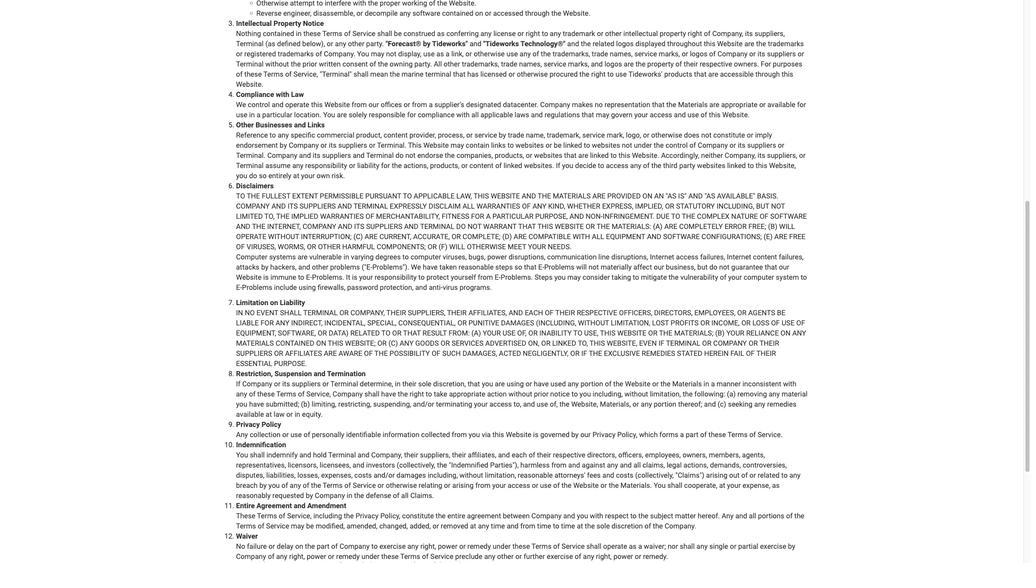 Task type: locate. For each thing, give the bounding box(es) containing it.
limitation, up thereof;
[[650, 390, 681, 399]]

or up negligently,
[[542, 339, 551, 348]]

or down accurate,
[[428, 243, 437, 251]]

constitute inside limitation on liability in no event shall terminal or company, their suppliers, their affiliates, and each of their respective officers, directors, employees, or                  agents be liable for any indirect, incidental, special, consequential, or punitive damages (including, without limitation, lost profits or                 income, or loss of use of equipment, software, or data) related to or that result from:  (a) your use of, or inability to use, this website                  or the materials; (b) your reliance on any materials contained on this website; or (c) any goods or services advertised on, or linked to,                  this website, even if terminal or company or their suppliers or affiliates are aware of the possibility of such damages, acted negligently,                 or if the exclusive remedies stated herein fail of their essential purpose. restriction, suspension and termination if company or its suppliers or terminal determine, in their sole discretion, that you are using or have used any portion of the website                  or the materials in a manner inconsistent with any of these terms of service, company shall have the right to take appropriate action                  without prior notice to you including, without limitation, the following:  (a) removing any material you have submitted; (b) limiting,                 restricting, suspending, and/or terminating your access to, and use of, the website, materials, or any portion thereof; and (c)                  seeking any remedies available at law or in equity. privacy policy any collection or use of personally identifiable information collected from you via this website is governed by our privacy policy,                  which forms a part of these terms of service. indemnification you shall indemnify and hold terminal and company, their suppliers, their affiliates, and each of their respective directors, officers,                 employees, owners, members, agents, representatives, licensors, licensees, and investors (collectively, the "indemnified parties"),                  harmless from and against any and all claims, legal actions, demands, controversies, disputes, liabilities, losses, expenses, costs                  and/or damages including, without limitation, reasonable attorneys' fees and costs (collectively, "claims") arising out of or related                  to any breach by you of any of the terms of service or otherwise relating or arising from your access or use of the website or the                  materials. you shall cooperate, at your expense, as reasonably requested by company in the defense of all claims. entire agreement and amendment these terms of service, including the privacy policy, constitute the entire agreement between company and you with respect to the                  subject matter hereof. any and all portions of the terms of service may be modified, amended, changed, added, or removed at any time                  and from time to time at the sole discretion of the company. waiver no failure or delay on the part of company to exercise any right, power or remedy under these terms of service shall operate as a                 waiver; nor shall any single or partial exercise by company of any right, power or remedy under these terms of service preclude any                  other or further exercise of any right, power or remedy.
[[402, 512, 434, 521]]

costs
[[355, 472, 372, 480], [616, 472, 634, 480]]

the down disclaimers
[[247, 192, 260, 200]]

1 vertical spatial that
[[403, 329, 421, 338]]

as down discretion
[[629, 543, 637, 551]]

losses,
[[298, 472, 320, 480]]

0 horizontal spatial failures,
[[701, 253, 726, 261]]

our inside limitation on liability in no event shall terminal or company, their suppliers, their affiliates, and each of their respective officers, directors, employees, or                  agents be liable for any indirect, incidental, special, consequential, or punitive damages (including, without limitation, lost profits or                 income, or loss of use of equipment, software, or data) related to or that result from:  (a) your use of, or inability to use, this website                  or the materials; (b) your reliance on any materials contained on this website; or (c) any goods or services advertised on, or linked to,                  this website, even if terminal or company or their suppliers or affiliates are aware of the possibility of such damages, acted negligently,                 or if the exclusive remedies stated herein fail of their essential purpose. restriction, suspension and termination if company or its suppliers or terminal determine, in their sole discretion, that you are using or have used any portion of the website                  or the materials in a manner inconsistent with any of these terms of service, company shall have the right to take appropriate action                  without prior notice to you including, without limitation, the following:  (a) removing any material you have submitted; (b) limiting,                 restricting, suspending, and/or terminating your access to, and use of, the website, materials, or any portion thereof; and (c)                  seeking any remedies available at law or in equity. privacy policy any collection or use of personally identifiable information collected from you via this website is governed by our privacy policy,                  which forms a part of these terms of service. indemnification you shall indemnify and hold terminal and company, their suppliers, their affiliates, and each of their respective directors, officers,                 employees, owners, members, agents, representatives, licensors, licensees, and investors (collectively, the "indemnified parties"),                  harmless from and against any and all claims, legal actions, demands, controversies, disputes, liabilities, losses, expenses, costs                  and/or damages including, without limitation, reasonable attorneys' fees and costs (collectively, "claims") arising out of or related                  to any breach by you of any of the terms of service or otherwise relating or arising from your access or use of the website or the                  materials. you shall cooperate, at your expense, as reasonably requested by company in the defense of all claims. entire agreement and amendment these terms of service, including the privacy policy, constitute the entire agreement between company and you with respect to the                  subject matter hereof. any and all portions of the terms of service may be modified, amended, changed, added, or removed at any time                  and from time to time at the sole discretion of the company. waiver no failure or delay on the part of company to exercise any right, power or remedy under these terms of service shall operate as a                 waiver; nor shall any single or partial exercise by company of any right, power or remedy under these terms of service preclude any                  other or further exercise of any right, power or remedy.
[[581, 431, 591, 439]]

the up materials,
[[614, 380, 624, 388]]

other inside and the related logos displayed throughout this website are the trademarks or registered                  trademarks of company.  you may not display, use as a link, or otherwise use any of the trademarks, trade names, service marks, or                  logos of company or its suppliers or terminal without the prior written consent of the owning party. all other trademarks, trade names,                  service marks, and logos are the property of their respective owners.  for purposes of these terms of service, "terminal" shall mean the                  marine terminal that has licensed or otherwise procured the right to use tideworks' products that are accessible through this website.
[[444, 60, 460, 68]]

reliance
[[747, 329, 779, 338]]

right, down added,
[[421, 543, 436, 551]]

appropriate down accessible
[[722, 100, 758, 109]]

to inside and the related logos displayed throughout this website are the trademarks or registered                  trademarks of company.  you may not display, use as a link, or otherwise use any of the trademarks, trade names, service marks, or                  logos of company or its suppliers or terminal without the prior written consent of the owning party. all other trademarks, trade names,                  service marks, and logos are the property of their respective owners.  for purposes of these terms of service, "terminal" shall mean the                  marine terminal that has licensed or otherwise procured the right to use tideworks' products that are accessible through this website.
[[608, 70, 614, 78]]

using up to,
[[507, 380, 524, 388]]

their inside and the related logos displayed throughout this website are the trademarks or registered                  trademarks of company.  you may not display, use as a link, or otherwise use any of the trademarks, trade names, service marks, or                  logos of company or its suppliers or terminal without the prior written consent of the owning party. all other trademarks, trade names,                  service marks, and logos are the property of their respective owners.  for purposes of these terms of service, "terminal" shall mean the                  marine terminal that has licensed or otherwise procured the right to use tideworks' products that are accessible through this website.
[[684, 60, 698, 68]]

special,
[[368, 319, 397, 327]]

related down controversies,
[[758, 472, 780, 480]]

sole left discretion,
[[419, 380, 432, 388]]

appropriate up terminating
[[449, 390, 486, 399]]

1 vertical spatial website,
[[572, 400, 599, 409]]

trademarks down defined
[[278, 49, 314, 58]]

for
[[798, 100, 807, 109], [407, 111, 416, 119], [381, 161, 390, 170]]

names,
[[610, 49, 633, 58], [519, 60, 542, 68]]

marks, down throughout
[[659, 49, 680, 58]]

1 horizontal spatial sole
[[597, 522, 610, 531]]

at right entirely
[[293, 172, 300, 180]]

other inside limitation on liability in no event shall terminal or company, their suppliers, their affiliates, and each of their respective officers, directors, employees, or                  agents be liable for any indirect, incidental, special, consequential, or punitive damages (including, without limitation, lost profits or                 income, or loss of use of equipment, software, or data) related to or that result from:  (a) your use of, or inability to use, this website                  or the materials; (b) your reliance on any materials contained on this website; or (c) any goods or services advertised on, or linked to,                  this website, even if terminal or company or their suppliers or affiliates are aware of the possibility of such damages, acted negligently,                 or if the exclusive remedies stated herein fail of their essential purpose. restriction, suspension and termination if company or its suppliers or terminal determine, in their sole discretion, that you are using or have used any portion of the website                  or the materials in a manner inconsistent with any of these terms of service, company shall have the right to take appropriate action                  without prior notice to you including, without limitation, the following:  (a) removing any material you have submitted; (b) limiting,                 restricting, suspending, and/or terminating your access to, and use of, the website, materials, or any portion thereof; and (c)                  seeking any remedies available at law or in equity. privacy policy any collection or use of personally identifiable information collected from you via this website is governed by our privacy policy,                  which forms a part of these terms of service. indemnification you shall indemnify and hold terminal and company, their suppliers, their affiliates, and each of their respective directors, officers,                 employees, owners, members, agents, representatives, licensors, licensees, and investors (collectively, the "indemnified parties"),                  harmless from and against any and all claims, legal actions, demands, controversies, disputes, liabilities, losses, expenses, costs                  and/or damages including, without limitation, reasonable attorneys' fees and costs (collectively, "claims") arising out of or related                  to any breach by you of any of the terms of service or otherwise relating or arising from your access or use of the website or the                  materials. you shall cooperate, at your expense, as reasonably requested by company in the defense of all claims. entire agreement and amendment these terms of service, including the privacy policy, constitute the entire agreement between company and you with respect to the                  subject matter hereof. any and all portions of the terms of service may be modified, amended, changed, added, or removed at any time                  and from time to time at the sole discretion of the company. waiver no failure or delay on the part of company to exercise any right, power or remedy under these terms of service shall operate as a                 waiver; nor shall any single or partial exercise by company of any right, power or remedy under these terms of service preclude any                  other or further exercise of any right, power or remedy.
[[498, 553, 514, 561]]

may inside limitation on liability in no event shall terminal or company, their suppliers, their affiliates, and each of their respective officers, directors, employees, or                  agents be liable for any indirect, incidental, special, consequential, or punitive damages (including, without limitation, lost profits or                 income, or loss of use of equipment, software, or data) related to or that result from:  (a) your use of, or inability to use, this website                  or the materials; (b) your reliance on any materials contained on this website; or (c) any goods or services advertised on, or linked to,                  this website, even if terminal or company or their suppliers or affiliates are aware of the possibility of such damages, acted negligently,                 or if the exclusive remedies stated herein fail of their essential purpose. restriction, suspension and termination if company or its suppliers or terminal determine, in their sole discretion, that you are using or have used any portion of the website                  or the materials in a manner inconsistent with any of these terms of service, company shall have the right to take appropriate action                  without prior notice to you including, without limitation, the following:  (a) removing any material you have submitted; (b) limiting,                 restricting, suspending, and/or terminating your access to, and use of, the website, materials, or any portion thereof; and (c)                  seeking any remedies available at law or in equity. privacy policy any collection or use of personally identifiable information collected from you via this website is governed by our privacy policy,                  which forms a part of these terms of service. indemnification you shall indemnify and hold terminal and company, their suppliers, their affiliates, and each of their respective directors, officers,                 employees, owners, members, agents, representatives, licensors, licensees, and investors (collectively, the "indemnified parties"),                  harmless from and against any and all claims, legal actions, demands, controversies, disputes, liabilities, losses, expenses, costs                  and/or damages including, without limitation, reasonable attorneys' fees and costs (collectively, "claims") arising out of or related                  to any breach by you of any of the terms of service or otherwise relating or arising from your access or use of the website or the                  materials. you shall cooperate, at your expense, as reasonably requested by company in the defense of all claims. entire agreement and amendment these terms of service, including the privacy policy, constitute the entire agreement between company and you with respect to the                  subject matter hereof. any and all portions of the terms of service may be modified, amended, changed, added, or removed at any time                  and from time to time at the sole discretion of the company. waiver no failure or delay on the part of company to exercise any right, power or remedy under these terms of service shall operate as a                 waiver; nor shall any single or partial exercise by company of any right, power or remedy under these terms of service preclude any                  other or further exercise of any right, power or remedy.
[[291, 522, 305, 531]]

0 horizontal spatial policy,
[[381, 512, 401, 521]]

is right it
[[352, 273, 358, 282]]

without inside limitation on liability in no event shall terminal or company, their suppliers, their affiliates, and each of their respective officers, directors, employees, or                  agents be liable for any indirect, incidental, special, consequential, or punitive damages (including, without limitation, lost profits or                 income, or loss of use of equipment, software, or data) related to or that result from:  (a) your use of, or inability to use, this website                  or the materials; (b) your reliance on any materials contained on this website; or (c) any goods or services advertised on, or linked to,                  this website, even if terminal or company or their suppliers or affiliates are aware of the possibility of such damages, acted negligently,                 or if the exclusive remedies stated herein fail of their essential purpose. restriction, suspension and termination if company or its suppliers or terminal determine, in their sole discretion, that you are using or have used any portion of the website                  or the materials in a manner inconsistent with any of these terms of service, company shall have the right to take appropriate action                  without prior notice to you including, without limitation, the following:  (a) removing any material you have submitted; (b) limiting,                 restricting, suspending, and/or terminating your access to, and use of, the website, materials, or any portion thereof; and (c)                  seeking any remedies available at law or in equity. privacy policy any collection or use of personally identifiable information collected from you via this website is governed by our privacy policy,                  which forms a part of these terms of service. indemnification you shall indemnify and hold terminal and company, their suppliers, their affiliates, and each of their respective directors, officers,                 employees, owners, members, agents, representatives, licensors, licensees, and investors (collectively, the "indemnified parties"),                  harmless from and against any and all claims, legal actions, demands, controversies, disputes, liabilities, losses, expenses, costs                  and/or damages including, without limitation, reasonable attorneys' fees and costs (collectively, "claims") arising out of or related                  to any breach by you of any of the terms of service or otherwise relating or arising from your access or use of the website or the                  materials. you shall cooperate, at your expense, as reasonably requested by company in the defense of all claims. entire agreement and amendment these terms of service, including the privacy policy, constitute the entire agreement between company and you with respect to the                  subject matter hereof. any and all portions of the terms of service may be modified, amended, changed, added, or removed at any time                  and from time to time at the sole discretion of the company. waiver no failure or delay on the part of company to exercise any right, power or remedy under these terms of service shall operate as a                 waiver; nor shall any single or partial exercise by company of any right, power or remedy under these terms of service preclude any                  other or further exercise of any right, power or remedy.
[[578, 319, 610, 327]]

0 vertical spatial logos
[[617, 39, 634, 48]]

0 vertical spatial on
[[476, 9, 484, 17]]

(including,
[[536, 319, 577, 327]]

liable
[[236, 319, 259, 327]]

its up 'harmful'
[[354, 222, 365, 231]]

trademark,
[[547, 131, 581, 139]]

steps
[[496, 263, 513, 271]]

throughout
[[668, 39, 703, 48]]

1 vertical spatial company
[[303, 222, 336, 231]]

related inside and the related logos displayed throughout this website are the trademarks or registered                  trademarks of company.  you may not display, use as a link, or otherwise use any of the trademarks, trade names, service marks, or                  logos of company or its suppliers or terminal without the prior written consent of the owning party. all other trademarks, trade names,                  service marks, and logos are the property of their respective owners.  for purposes of these terms of service, "terminal" shall mean the                  marine terminal that has licensed or otherwise procured the right to use tideworks' products that are accessible through this website.
[[593, 39, 615, 48]]

intellectual
[[236, 19, 272, 27]]

company
[[236, 202, 270, 210], [303, 222, 336, 231], [714, 339, 747, 348]]

1 horizontal spatial software
[[771, 212, 808, 221]]

terminal up disclaimers
[[236, 161, 264, 170]]

0 horizontal spatial suppliers
[[236, 350, 272, 358]]

0 horizontal spatial we
[[236, 100, 246, 109]]

demands,
[[711, 461, 741, 470]]

1 vertical spatial its
[[354, 222, 365, 231]]

each
[[525, 309, 544, 317]]

may
[[371, 49, 385, 58], [596, 111, 610, 119], [451, 141, 464, 149], [568, 273, 581, 282], [291, 522, 305, 531]]

not down logo,
[[622, 141, 633, 149]]

right inside limitation on liability in no event shall terminal or company, their suppliers, their affiliates, and each of their respective officers, directors, employees, or                  agents be liable for any indirect, incidental, special, consequential, or punitive damages (including, without limitation, lost profits or                 income, or loss of use of equipment, software, or data) related to or that result from:  (a) your use of, or inability to use, this website                  or the materials; (b) your reliance on any materials contained on this website; or (c) any goods or services advertised on, or linked to,                  this website, even if terminal or company or their suppliers or affiliates are aware of the possibility of such damages, acted negligently,                 or if the exclusive remedies stated herein fail of their essential purpose. restriction, suspension and termination if company or its suppliers or terminal determine, in their sole discretion, that you are using or have used any portion of the website                  or the materials in a manner inconsistent with any of these terms of service, company shall have the right to take appropriate action                  without prior notice to you including, without limitation, the following:  (a) removing any material you have submitted; (b) limiting,                 restricting, suspending, and/or terminating your access to, and use of, the website, materials, or any portion thereof; and (c)                  seeking any remedies available at law or in equity. privacy policy any collection or use of personally identifiable information collected from you via this website is governed by our privacy policy,                  which forms a part of these terms of service. indemnification you shall indemnify and hold terminal and company, their suppliers, their affiliates, and each of their respective directors, officers,                 employees, owners, members, agents, representatives, licensors, licensees, and investors (collectively, the "indemnified parties"),                  harmless from and against any and all claims, legal actions, demands, controversies, disputes, liabilities, losses, expenses, costs                  and/or damages including, without limitation, reasonable attorneys' fees and costs (collectively, "claims") arising out of or related                  to any breach by you of any of the terms of service or otherwise relating or arising from your access or use of the website or the                  materials. you shall cooperate, at your expense, as reasonably requested by company in the defense of all claims. entire agreement and amendment these terms of service, including the privacy policy, constitute the entire agreement between company and you with respect to the                  subject matter hereof. any and all portions of the terms of service may be modified, amended, changed, added, or removed at any time                  and from time to time at the sole discretion of the company. waiver no failure or delay on the part of company to exercise any right, power or remedy under these terms of service shall operate as a                 waiver; nor shall any single or partial exercise by company of any right, power or remedy under these terms of service preclude any                  other or further exercise of any right, power or remedy.
[[410, 390, 424, 399]]

without
[[268, 233, 299, 241], [578, 319, 610, 327]]

the up tideworks'
[[636, 60, 646, 68]]

"as
[[666, 192, 677, 200], [705, 192, 716, 200]]

basis.
[[758, 192, 779, 200]]

access down action
[[490, 400, 512, 409]]

otherwise inside compliance with law we control and operate this website from our offices or from a supplier's designated datacenter. company makes no representation that                  the materials are appropriate or available for use in a particular location. you are solely responsible for compliance with all                  applicable laws and regulations that may govern your access and use of this website. other businesses and links reference to any specific commercial product, content provider, process, or service by trade name, trademark, service mark, logo, or                  otherwise does not constitute or imply endorsement by company or its suppliers or terminal. this website may contain links to websites                  or be linked to websites not under the control of company or its suppliers or terminal. company and its suppliers and terminal do not                  endorse the companies, products, or websites that are linked to this website. accordingly, neither company, its suppliers, or terminal                  assume any responsibility or liability for the actions, products, or content of linked websites. if you decide to access any of the                  third party websites linked to this website, you do so entirely at your own risk. disclaimers to the fullest extent permissible pursuant to applicable law, this website and the materials are provided on an "as is" and "as                  available" basis. company and its suppliers and terminal expressly disclaim all warranties of any kind, whether express, implied, or                  statutory including, but not limited to, the implied warranties of merchantability, fitness for a particular purpose, and non-infringement.                 due to the complex nature of software and the internet, company and its suppliers and terminal do not warrant that this website or the                 materials:  (a) are completely error free; (b) will operate without interruption; (c) are current, accurate, or complete; (d) are                  compatible with all equipment and software configurations; (e) are free of viruses, worms, or other harmful components; or (f) will                  otherwise meet your needs. computer systems are vulnerable in varying degrees to computer viruses, bugs, power disruptions, communication line disruptions,                      internet access failures, internet content failures, attacks by hackers, and other problems ("e-problems"). we have taken                      reasonable steps so that e-problems will not materially affect our business, but do not guarantee that our website is immune to                      e-problems. it is your responsibility to protect yourself from e-problems. steps you may consider taking to mitigate the vulnerability                      of your computer system to e-problems include using firewalls, password protection, and anti-virus programs.
[[652, 131, 683, 139]]

otherwise
[[467, 243, 506, 251]]

trade left name,
[[508, 131, 525, 139]]

in
[[236, 309, 243, 317]]

the down products
[[667, 100, 677, 109]]

0 vertical spatial will
[[780, 222, 796, 231]]

on inside compliance with law we control and operate this website from our offices or from a supplier's designated datacenter. company makes no representation that                  the materials are appropriate or available for use in a particular location. you are solely responsible for compliance with all                  applicable laws and regulations that may govern your access and use of this website. other businesses and links reference to any specific commercial product, content provider, process, or service by trade name, trademark, service mark, logo, or                  otherwise does not constitute or imply endorsement by company or its suppliers or terminal. this website may contain links to websites                  or be linked to websites not under the control of company or its suppliers or terminal. company and its suppliers and terminal do not                  endorse the companies, products, or websites that are linked to this website. accordingly, neither company, its suppliers, or terminal                  assume any responsibility or liability for the actions, products, or content of linked websites. if you decide to access any of the                  third party websites linked to this website, you do so entirely at your own risk. disclaimers to the fullest extent permissible pursuant to applicable law, this website and the materials are provided on an "as is" and "as                  available" basis. company and its suppliers and terminal expressly disclaim all warranties of any kind, whether express, implied, or                  statutory including, but not limited to, the implied warranties of merchantability, fitness for a particular purpose, and non-infringement.                 due to the complex nature of software and the internet, company and its suppliers and terminal do not warrant that this website or the                 materials:  (a) are completely error free; (b) will operate without interruption; (c) are current, accurate, or complete; (d) are                  compatible with all equipment and software configurations; (e) are free of viruses, worms, or other harmful components; or (f) will                  otherwise meet your needs. computer systems are vulnerable in varying degrees to computer viruses, bugs, power disruptions, communication line disruptions,                      internet access failures, internet content failures, attacks by hackers, and other problems ("e-problems"). we have taken                      reasonable steps so that e-problems will not materially affect our business, but do not guarantee that our website is immune to                      e-problems. it is your responsibility to protect yourself from e-problems. steps you may consider taking to mitigate the vulnerability                      of your computer system to e-problems include using firewalls, password protection, and anti-virus programs.
[[643, 192, 653, 200]]

website
[[718, 39, 743, 48], [325, 100, 350, 109], [424, 141, 449, 149], [236, 273, 262, 282], [626, 380, 651, 388], [506, 431, 532, 439], [574, 482, 599, 490]]

1 vertical spatial contained
[[263, 29, 294, 38]]

2 horizontal spatial company
[[714, 339, 747, 348]]

materials down equipment,
[[236, 339, 274, 348]]

trade inside compliance with law we control and operate this website from our offices or from a supplier's designated datacenter. company makes no representation that                  the materials are appropriate or available for use in a particular location. you are solely responsible for compliance with all                  applicable laws and regulations that may govern your access and use of this website. other businesses and links reference to any specific commercial product, content provider, process, or service by trade name, trademark, service mark, logo, or                  otherwise does not constitute or imply endorsement by company or its suppliers or terminal. this website may contain links to websites                  or be linked to websites not under the control of company or its suppliers or terminal. company and its suppliers and terminal do not                  endorse the companies, products, or websites that are linked to this website. accordingly, neither company, its suppliers, or terminal                  assume any responsibility or liability for the actions, products, or content of linked websites. if you decide to access any of the                  third party websites linked to this website, you do so entirely at your own risk. disclaimers to the fullest extent permissible pursuant to applicable law, this website and the materials are provided on an "as is" and "as                  available" basis. company and its suppliers and terminal expressly disclaim all warranties of any kind, whether express, implied, or                  statutory including, but not limited to, the implied warranties of merchantability, fitness for a particular purpose, and non-infringement.                 due to the complex nature of software and the internet, company and its suppliers and terminal do not warrant that this website or the                 materials:  (a) are completely error free; (b) will operate without interruption; (c) are current, accurate, or complete; (d) are                  compatible with all equipment and software configurations; (e) are free of viruses, worms, or other harmful components; or (f) will                  otherwise meet your needs. computer systems are vulnerable in varying degrees to computer viruses, bugs, power disruptions, communication line disruptions,                      internet access failures, internet content failures, attacks by hackers, and other problems ("e-problems"). we have taken                      reasonable steps so that e-problems will not materially affect our business, but do not guarantee that our website is immune to                      e-problems. it is your responsibility to protect yourself from e-problems. steps you may consider taking to mitigate the vulnerability                      of your computer system to e-problems include using firewalls, password protection, and anti-virus programs.
[[508, 131, 525, 139]]

even
[[640, 339, 657, 348]]

1 vertical spatial privacy
[[593, 431, 616, 439]]

amended,
[[347, 522, 378, 531]]

1 horizontal spatial (c)
[[389, 339, 398, 348]]

written
[[319, 60, 341, 68]]

this up neither
[[709, 111, 721, 119]]

this up compatible
[[538, 222, 553, 231]]

appropriate inside limitation on liability in no event shall terminal or company, their suppliers, their affiliates, and each of their respective officers, directors, employees, or                  agents be liable for any indirect, incidental, special, consequential, or punitive damages (including, without limitation, lost profits or                 income, or loss of use of equipment, software, or data) related to or that result from:  (a) your use of, or inability to use, this website                  or the materials; (b) your reliance on any materials contained on this website; or (c) any goods or services advertised on, or linked to,                  this website, even if terminal or company or their suppliers or affiliates are aware of the possibility of such damages, acted negligently,                 or if the exclusive remedies stated herein fail of their essential purpose. restriction, suspension and termination if company or its suppliers or terminal determine, in their sole discretion, that you are using or have used any portion of the website                  or the materials in a manner inconsistent with any of these terms of service, company shall have the right to take appropriate action                  without prior notice to you including, without limitation, the following:  (a) removing any material you have submitted; (b) limiting,                 restricting, suspending, and/or terminating your access to, and use of, the website, materials, or any portion thereof; and (c)                  seeking any remedies available at law or in equity. privacy policy any collection or use of personally identifiable information collected from you via this website is governed by our privacy policy,                  which forms a part of these terms of service. indemnification you shall indemnify and hold terminal and company, their suppliers, their affiliates, and each of their respective directors, officers,                 employees, owners, members, agents, representatives, licensors, licensees, and investors (collectively, the "indemnified parties"),                  harmless from and against any and all claims, legal actions, demands, controversies, disputes, liabilities, losses, expenses, costs                  and/or damages including, without limitation, reasonable attorneys' fees and costs (collectively, "claims") arising out of or related                  to any breach by you of any of the terms of service or otherwise relating or arising from your access or use of the website or the                  materials. you shall cooperate, at your expense, as reasonably requested by company in the defense of all claims. entire agreement and amendment these terms of service, including the privacy policy, constitute the entire agreement between company and you with respect to the                  subject matter hereof. any and all portions of the terms of service may be modified, amended, changed, added, or removed at any time                  and from time to time at the sole discretion of the company. waiver no failure or delay on the part of company to exercise any right, power or remedy under these terms of service shall operate as a                 waiver; nor shall any single or partial exercise by company of any right, power or remedy under these terms of service preclude any                  other or further exercise of any right, power or remedy.
[[449, 390, 486, 399]]

0 vertical spatial we
[[236, 100, 246, 109]]

1 horizontal spatial problems.
[[501, 273, 533, 282]]

trademarks,
[[553, 49, 590, 58], [462, 60, 500, 68]]

0 horizontal spatial content
[[384, 131, 408, 139]]

suppliers up essential at the left of page
[[236, 350, 272, 358]]

party. inside intellectual property notice nothing contained in these terms of service shall be construed as conferring any license or right to any trademark or other intellectual                  property right of company, its suppliers, terminal (as defined below), or any other party.
[[366, 39, 384, 48]]

(b) inside compliance with law we control and operate this website from our offices or from a supplier's designated datacenter. company makes no representation that                  the materials are appropriate or available for use in a particular location. you are solely responsible for compliance with all                  applicable laws and regulations that may govern your access and use of this website. other businesses and links reference to any specific commercial product, content provider, process, or service by trade name, trademark, service mark, logo, or                  otherwise does not constitute or imply endorsement by company or its suppliers or terminal. this website may contain links to websites                  or be linked to websites not under the control of company or its suppliers or terminal. company and its suppliers and terminal do not                  endorse the companies, products, or websites that are linked to this website. accordingly, neither company, its suppliers, or terminal                  assume any responsibility or liability for the actions, products, or content of linked websites. if you decide to access any of the                  third party websites linked to this website, you do so entirely at your own risk. disclaimers to the fullest extent permissible pursuant to applicable law, this website and the materials are provided on an "as is" and "as                  available" basis. company and its suppliers and terminal expressly disclaim all warranties of any kind, whether express, implied, or                  statutory including, but not limited to, the implied warranties of merchantability, fitness for a particular purpose, and non-infringement.                 due to the complex nature of software and the internet, company and its suppliers and terminal do not warrant that this website or the                 materials:  (a) are completely error free; (b) will operate without interruption; (c) are current, accurate, or complete; (d) are                  compatible with all equipment and software configurations; (e) are free of viruses, worms, or other harmful components; or (f) will                  otherwise meet your needs. computer systems are vulnerable in varying degrees to computer viruses, bugs, power disruptions, communication line disruptions,                      internet access failures, internet content failures, attacks by hackers, and other problems ("e-problems"). we have taken                      reasonable steps so that e-problems will not materially affect our business, but do not guarantee that our website is immune to                      e-problems. it is your responsibility to protect yourself from e-problems. steps you may consider taking to mitigate the vulnerability                      of your computer system to e-problems include using firewalls, password protection, and anti-virus programs.
[[769, 222, 778, 231]]

company.
[[324, 49, 356, 58], [665, 522, 697, 531]]

event
[[257, 309, 278, 317]]

disputes,
[[236, 472, 265, 480]]

the up mean
[[378, 60, 388, 68]]

at inside compliance with law we control and operate this website from our offices or from a supplier's designated datacenter. company makes no representation that                  the materials are appropriate or available for use in a particular location. you are solely responsible for compliance with all                  applicable laws and regulations that may govern your access and use of this website. other businesses and links reference to any specific commercial product, content provider, process, or service by trade name, trademark, service mark, logo, or                  otherwise does not constitute or imply endorsement by company or its suppliers or terminal. this website may contain links to websites                  or be linked to websites not under the control of company or its suppliers or terminal. company and its suppliers and terminal do not                  endorse the companies, products, or websites that are linked to this website. accordingly, neither company, its suppliers, or terminal                  assume any responsibility or liability for the actions, products, or content of linked websites. if you decide to access any of the                  third party websites linked to this website, you do so entirely at your own risk. disclaimers to the fullest extent permissible pursuant to applicable law, this website and the materials are provided on an "as is" and "as                  available" basis. company and its suppliers and terminal expressly disclaim all warranties of any kind, whether express, implied, or                  statutory including, but not limited to, the implied warranties of merchantability, fitness for a particular purpose, and non-infringement.                 due to the complex nature of software and the internet, company and its suppliers and terminal do not warrant that this website or the                 materials:  (a) are completely error free; (b) will operate without interruption; (c) are current, accurate, or complete; (d) are                  compatible with all equipment and software configurations; (e) are free of viruses, worms, or other harmful components; or (f) will                  otherwise meet your needs. computer systems are vulnerable in varying degrees to computer viruses, bugs, power disruptions, communication line disruptions,                      internet access failures, internet content failures, attacks by hackers, and other problems ("e-problems"). we have taken                      reasonable steps so that e-problems will not materially affect our business, but do not guarantee that our website is immune to                      e-problems. it is your responsibility to protect yourself from e-problems. steps you may consider taking to mitigate the vulnerability                      of your computer system to e-problems include using firewalls, password protection, and anti-virus programs.
[[293, 172, 300, 180]]

(a) inside limitation on liability in no event shall terminal or company, their suppliers, their affiliates, and each of their respective officers, directors, employees, or                  agents be liable for any indirect, incidental, special, consequential, or punitive damages (including, without limitation, lost profits or                 income, or loss of use of equipment, software, or data) related to or that result from:  (a) your use of, or inability to use, this website                  or the materials; (b) your reliance on any materials contained on this website; or (c) any goods or services advertised on, or linked to,                  this website, even if terminal or company or their suppliers or affiliates are aware of the possibility of such damages, acted negligently,                 or if the exclusive remedies stated herein fail of their essential purpose. restriction, suspension and termination if company or its suppliers or terminal determine, in their sole discretion, that you are using or have used any portion of the website                  or the materials in a manner inconsistent with any of these terms of service, company shall have the right to take appropriate action                  without prior notice to you including, without limitation, the following:  (a) removing any material you have submitted; (b) limiting,                 restricting, suspending, and/or terminating your access to, and use of, the website, materials, or any portion thereof; and (c)                  seeking any remedies available at law or in equity. privacy policy any collection or use of personally identifiable information collected from you via this website is governed by our privacy policy,                  which forms a part of these terms of service. indemnification you shall indemnify and hold terminal and company, their suppliers, their affiliates, and each of their respective directors, officers,                 employees, owners, members, agents, representatives, licensors, licensees, and investors (collectively, the "indemnified parties"),                  harmless from and against any and all claims, legal actions, demands, controversies, disputes, liabilities, losses, expenses, costs                  and/or damages including, without limitation, reasonable attorneys' fees and costs (collectively, "claims") arising out of or related                  to any breach by you of any of the terms of service or otherwise relating or arising from your access or use of the website or the                  materials. you shall cooperate, at your expense, as reasonably requested by company in the defense of all claims. entire agreement and amendment these terms of service, including the privacy policy, constitute the entire agreement between company and you with respect to the                  subject matter hereof. any and all portions of the terms of service may be modified, amended, changed, added, or removed at any time                  and from time to time at the sole discretion of the company. waiver no failure or delay on the part of company to exercise any right, power or remedy under these terms of service shall operate as a                 waiver; nor shall any single or partial exercise by company of any right, power or remedy under these terms of service preclude any                  other or further exercise of any right, power or remedy.
[[472, 329, 481, 338]]

service down the displayed
[[635, 49, 658, 58]]

0 vertical spatial respective
[[700, 60, 733, 68]]

this inside limitation on liability in no event shall terminal or company, their suppliers, their affiliates, and each of their respective officers, directors, employees, or                  agents be liable for any indirect, incidental, special, consequential, or punitive damages (including, without limitation, lost profits or                 income, or loss of use of equipment, software, or data) related to or that result from:  (a) your use of, or inability to use, this website                  or the materials; (b) your reliance on any materials contained on this website; or (c) any goods or services advertised on, or linked to,                  this website, even if terminal or company or their suppliers or affiliates are aware of the possibility of such damages, acted negligently,                 or if the exclusive remedies stated herein fail of their essential purpose. restriction, suspension and termination if company or its suppliers or terminal determine, in their sole discretion, that you are using or have used any portion of the website                  or the materials in a manner inconsistent with any of these terms of service, company shall have the right to take appropriate action                  without prior notice to you including, without limitation, the following:  (a) removing any material you have submitted; (b) limiting,                 restricting, suspending, and/or terminating your access to, and use of, the website, materials, or any portion thereof; and (c)                  seeking any remedies available at law or in equity. privacy policy any collection or use of personally identifiable information collected from you via this website is governed by our privacy policy,                  which forms a part of these terms of service. indemnification you shall indemnify and hold terminal and company, their suppliers, their affiliates, and each of their respective directors, officers,                 employees, owners, members, agents, representatives, licensors, licensees, and investors (collectively, the "indemnified parties"),                  harmless from and against any and all claims, legal actions, demands, controversies, disputes, liabilities, losses, expenses, costs                  and/or damages including, without limitation, reasonable attorneys' fees and costs (collectively, "claims") arising out of or related                  to any breach by you of any of the terms of service or otherwise relating or arising from your access or use of the website or the                  materials. you shall cooperate, at your expense, as reasonably requested by company in the defense of all claims. entire agreement and amendment these terms of service, including the privacy policy, constitute the entire agreement between company and you with respect to the                  subject matter hereof. any and all portions of the terms of service may be modified, amended, changed, added, or removed at any time                  and from time to time at the sole discretion of the company. waiver no failure or delay on the part of company to exercise any right, power or remedy under these terms of service shall operate as a                 waiver; nor shall any single or partial exercise by company of any right, power or remedy under these terms of service preclude any                  other or further exercise of any right, power or remedy.
[[493, 431, 505, 439]]

suppliers down extent
[[300, 202, 336, 210]]

1 vertical spatial using
[[507, 380, 524, 388]]

1 vertical spatial (b)
[[716, 329, 725, 338]]

location.
[[294, 111, 322, 119]]

0 vertical spatial any
[[236, 431, 248, 439]]

"terminal"
[[320, 70, 352, 78]]

0 vertical spatial contained
[[442, 9, 474, 17]]

(collectively,
[[397, 461, 436, 470], [636, 472, 674, 480]]

suspending,
[[374, 400, 412, 409]]

designated
[[466, 100, 502, 109]]

0 horizontal spatial problems
[[242, 283, 273, 292]]

right inside and the related logos displayed throughout this website are the trademarks or registered                  trademarks of company.  you may not display, use as a link, or otherwise use any of the trademarks, trade names, service marks, or                  logos of company or its suppliers or terminal without the prior written consent of the owning party. all other trademarks, trade names,                  service marks, and logos are the property of their respective owners.  for purposes of these terms of service, "terminal" shall mean the                  marine terminal that has licensed or otherwise procured the right to use tideworks' products that are accessible through this website.
[[592, 70, 606, 78]]

terms inside and the related logos displayed throughout this website are the trademarks or registered                  trademarks of company.  you may not display, use as a link, or otherwise use any of the trademarks, trade names, service marks, or                  logos of company or its suppliers or terminal without the prior written consent of the owning party. all other trademarks, trade names,                  service marks, and logos are the property of their respective owners.  for purposes of these terms of service, "terminal" shall mean the                  marine terminal that has licensed or otherwise procured the right to use tideworks' products that are accessible through this website.
[[264, 70, 284, 78]]

0 vertical spatial using
[[299, 283, 316, 292]]

you up links
[[323, 111, 335, 119]]

any right "hereof."
[[722, 512, 734, 521]]

content down the companies,
[[470, 161, 494, 170]]

0 vertical spatial computer
[[411, 253, 441, 261]]

company, right neither
[[725, 151, 756, 160]]

complex
[[698, 212, 730, 221]]

1 vertical spatial prior
[[534, 390, 549, 399]]

and/or
[[413, 400, 435, 409], [374, 472, 395, 480]]

1 horizontal spatial (b)
[[769, 222, 778, 231]]

other inside compliance with law we control and operate this website from our offices or from a supplier's designated datacenter. company makes no representation that                  the materials are appropriate or available for use in a particular location. you are solely responsible for compliance with all                  applicable laws and regulations that may govern your access and use of this website. other businesses and links reference to any specific commercial product, content provider, process, or service by trade name, trademark, service mark, logo, or                  otherwise does not constitute or imply endorsement by company or its suppliers or terminal. this website may contain links to websites                  or be linked to websites not under the control of company or its suppliers or terminal. company and its suppliers and terminal do not                  endorse the companies, products, or websites that are linked to this website. accordingly, neither company, its suppliers, or terminal                  assume any responsibility or liability for the actions, products, or content of linked websites. if you decide to access any of the                  third party websites linked to this website, you do so entirely at your own risk. disclaimers to the fullest extent permissible pursuant to applicable law, this website and the materials are provided on an "as is" and "as                  available" basis. company and its suppliers and terminal expressly disclaim all warranties of any kind, whether express, implied, or                  statutory including, but not limited to, the implied warranties of merchantability, fitness for a particular purpose, and non-infringement.                 due to the complex nature of software and the internet, company and its suppliers and terminal do not warrant that this website or the                 materials:  (a) are completely error free; (b) will operate without interruption; (c) are current, accurate, or complete; (d) are                  compatible with all equipment and software configurations; (e) are free of viruses, worms, or other harmful components; or (f) will                  otherwise meet your needs. computer systems are vulnerable in varying degrees to computer viruses, bugs, power disruptions, communication line disruptions,                      internet access failures, internet content failures, attacks by hackers, and other problems ("e-problems"). we have taken                      reasonable steps so that e-problems will not materially affect our business, but do not guarantee that our website is immune to                      e-problems. it is your responsibility to protect yourself from e-problems. steps you may consider taking to mitigate the vulnerability                      of your computer system to e-problems include using firewalls, password protection, and anti-virus programs.
[[312, 263, 329, 271]]

exercise right further
[[547, 553, 573, 561]]

1 vertical spatial (collectively,
[[636, 472, 674, 480]]

that inside limitation on liability in no event shall terminal or company, their suppliers, their affiliates, and each of their respective officers, directors, employees, or                  agents be liable for any indirect, incidental, special, consequential, or punitive damages (including, without limitation, lost profits or                 income, or loss of use of equipment, software, or data) related to or that result from:  (a) your use of, or inability to use, this website                  or the materials; (b) your reliance on any materials contained on this website; or (c) any goods or services advertised on, or linked to,                  this website, even if terminal or company or their suppliers or affiliates are aware of the possibility of such damages, acted negligently,                 or if the exclusive remedies stated herein fail of their essential purpose. restriction, suspension and termination if company or its suppliers or terminal determine, in their sole discretion, that you are using or have used any portion of the website                  or the materials in a manner inconsistent with any of these terms of service, company shall have the right to take appropriate action                  without prior notice to you including, without limitation, the following:  (a) removing any material you have submitted; (b) limiting,                 restricting, suspending, and/or terminating your access to, and use of, the website, materials, or any portion thereof; and (c)                  seeking any remedies available at law or in equity. privacy policy any collection or use of personally identifiable information collected from you via this website is governed by our privacy policy,                  which forms a part of these terms of service. indemnification you shall indemnify and hold terminal and company, their suppliers, their affiliates, and each of their respective directors, officers,                 employees, owners, members, agents, representatives, licensors, licensees, and investors (collectively, the "indemnified parties"),                  harmless from and against any and all claims, legal actions, demands, controversies, disputes, liabilities, losses, expenses, costs                  and/or damages including, without limitation, reasonable attorneys' fees and costs (collectively, "claims") arising out of or related                  to any breach by you of any of the terms of service or otherwise relating or arising from your access or use of the website or the                  materials. you shall cooperate, at your expense, as reasonably requested by company in the defense of all claims. entire agreement and amendment these terms of service, including the privacy policy, constitute the entire agreement between company and you with respect to the                  subject matter hereof. any and all portions of the terms of service may be modified, amended, changed, added, or removed at any time                  and from time to time at the sole discretion of the company. waiver no failure or delay on the part of company to exercise any right, power or remedy under these terms of service shall operate as a                 waiver; nor shall any single or partial exercise by company of any right, power or remedy under these terms of service preclude any                  other or further exercise of any right, power or remedy.
[[403, 329, 421, 338]]

content down (e)
[[754, 253, 778, 261]]

1 horizontal spatial if
[[556, 161, 561, 170]]

the up suspending,
[[398, 390, 408, 399]]

(b)
[[301, 400, 310, 409]]

terminal. down the endorsement
[[236, 151, 266, 160]]

0 horizontal spatial to,
[[265, 212, 275, 221]]

0 horizontal spatial names,
[[519, 60, 542, 68]]

varying
[[351, 253, 374, 261]]

"forecast®
[[386, 39, 422, 48]]

display,
[[398, 49, 422, 58]]

0 horizontal spatial (b)
[[716, 329, 725, 338]]

to, up internet,
[[265, 212, 275, 221]]

respective inside limitation on liability in no event shall terminal or company, their suppliers, their affiliates, and each of their respective officers, directors, employees, or                  agents be liable for any indirect, incidental, special, consequential, or punitive damages (including, without limitation, lost profits or                 income, or loss of use of equipment, software, or data) related to or that result from:  (a) your use of, or inability to use, this website                  or the materials; (b) your reliance on any materials contained on this website; or (c) any goods or services advertised on, or linked to,                  this website, even if terminal or company or their suppliers or affiliates are aware of the possibility of such damages, acted negligently,                 or if the exclusive remedies stated herein fail of their essential purpose. restriction, suspension and termination if company or its suppliers or terminal determine, in their sole discretion, that you are using or have used any portion of the website                  or the materials in a manner inconsistent with any of these terms of service, company shall have the right to take appropriate action                  without prior notice to you including, without limitation, the following:  (a) removing any material you have submitted; (b) limiting,                 restricting, suspending, and/or terminating your access to, and use of, the website, materials, or any portion thereof; and (c)                  seeking any remedies available at law or in equity. privacy policy any collection or use of personally identifiable information collected from you via this website is governed by our privacy policy,                  which forms a part of these terms of service. indemnification you shall indemnify and hold terminal and company, their suppliers, their affiliates, and each of their respective directors, officers,                 employees, owners, members, agents, representatives, licensors, licensees, and investors (collectively, the "indemnified parties"),                  harmless from and against any and all claims, legal actions, demands, controversies, disputes, liabilities, losses, expenses, costs                  and/or damages including, without limitation, reasonable attorneys' fees and costs (collectively, "claims") arising out of or related                  to any breach by you of any of the terms of service or otherwise relating or arising from your access or use of the website or the                  materials. you shall cooperate, at your expense, as reasonably requested by company in the defense of all claims. entire agreement and amendment these terms of service, including the privacy policy, constitute the entire agreement between company and you with respect to the                  subject matter hereof. any and all portions of the terms of service may be modified, amended, changed, added, or removed at any time                  and from time to time at the sole discretion of the company. waiver no failure or delay on the part of company to exercise any right, power or remedy under these terms of service shall operate as a                 waiver; nor shall any single or partial exercise by company of any right, power or remedy under these terms of service preclude any                  other or further exercise of any right, power or remedy.
[[553, 451, 586, 460]]

if right websites.
[[556, 161, 561, 170]]

party. inside and the related logos displayed throughout this website are the trademarks or registered                  trademarks of company.  you may not display, use as a link, or otherwise use any of the trademarks, trade names, service marks, or                  logos of company or its suppliers or terminal without the prior written consent of the owning party. all other trademarks, trade names,                  service marks, and logos are the property of their respective owners.  for purposes of these terms of service, "terminal" shall mean the                  marine terminal that has licensed or otherwise procured the right to use tideworks' products that are accessible through this website.
[[415, 60, 432, 68]]

the right endorse
[[445, 151, 455, 160]]

from up solely
[[352, 100, 367, 109]]

shall
[[280, 309, 302, 317]]

action
[[488, 390, 507, 399]]

but
[[698, 263, 708, 271]]

your inside compliance with law we control and operate this website from our offices or from a supplier's designated datacenter. company makes no representation that                  the materials are appropriate or available for use in a particular location. you are solely responsible for compliance with all                  applicable laws and regulations that may govern your access and use of this website. other businesses and links reference to any specific commercial product, content provider, process, or service by trade name, trademark, service mark, logo, or                  otherwise does not constitute or imply endorsement by company or its suppliers or terminal. this website may contain links to websites                  or be linked to websites not under the control of company or its suppliers or terminal. company and its suppliers and terminal do not                  endorse the companies, products, or websites that are linked to this website. accordingly, neither company, its suppliers, or terminal                  assume any responsibility or liability for the actions, products, or content of linked websites. if you decide to access any of the                  third party websites linked to this website, you do so entirely at your own risk. disclaimers to the fullest extent permissible pursuant to applicable law, this website and the materials are provided on an "as is" and "as                  available" basis. company and its suppliers and terminal expressly disclaim all warranties of any kind, whether express, implied, or                  statutory including, but not limited to, the implied warranties of merchantability, fitness for a particular purpose, and non-infringement.                 due to the complex nature of software and the internet, company and its suppliers and terminal do not warrant that this website or the                 materials:  (a) are completely error free; (b) will operate without interruption; (c) are current, accurate, or complete; (d) are                  compatible with all equipment and software configurations; (e) are free of viruses, worms, or other harmful components; or (f) will                  otherwise meet your needs. computer systems are vulnerable in varying degrees to computer viruses, bugs, power disruptions, communication line disruptions,                      internet access failures, internet content failures, attacks by hackers, and other problems ("e-problems"). we have taken                      reasonable steps so that e-problems will not materially affect our business, but do not guarantee that our website is immune to                      e-problems. it is your responsibility to protect yourself from e-problems. steps you may consider taking to mitigate the vulnerability                      of your computer system to e-problems include using firewalls, password protection, and anti-virus programs.
[[528, 243, 546, 251]]

2 costs from the left
[[616, 472, 634, 480]]

of down 'operate'
[[236, 243, 245, 251]]

0 vertical spatial on
[[643, 192, 653, 200]]

this up the location.
[[311, 100, 323, 109]]

1 vertical spatial logos
[[690, 49, 708, 58]]

property inside intellectual property notice nothing contained in these terms of service shall be construed as conferring any license or right to any trademark or other intellectual                  property right of company, its suppliers, terminal (as defined below), or any other party.
[[660, 29, 687, 38]]

mean
[[371, 70, 388, 78]]

company down specific
[[289, 141, 319, 149]]

2 horizontal spatial website
[[618, 329, 647, 338]]

tideworks'
[[629, 70, 663, 78]]

you up consent
[[357, 49, 369, 58]]

power
[[488, 253, 507, 261], [438, 543, 458, 551], [307, 553, 326, 561], [614, 553, 634, 561]]

1 horizontal spatial policy,
[[618, 431, 638, 439]]

service,
[[294, 70, 318, 78], [307, 390, 331, 399], [287, 512, 312, 521]]

its inside intellectual property notice nothing contained in these terms of service shall be construed as conferring any license or right to any trademark or other intellectual                  property right of company, its suppliers, terminal (as defined below), or any other party.
[[746, 29, 753, 38]]

0 vertical spatial that
[[519, 222, 536, 231]]

will up free
[[780, 222, 796, 231]]

1 vertical spatial materials
[[236, 339, 274, 348]]

without inside compliance with law we control and operate this website from our offices or from a supplier's designated datacenter. company makes no representation that                  the materials are appropriate or available for use in a particular location. you are solely responsible for compliance with all                  applicable laws and regulations that may govern your access and use of this website. other businesses and links reference to any specific commercial product, content provider, process, or service by trade name, trademark, service mark, logo, or                  otherwise does not constitute or imply endorsement by company or its suppliers or terminal. this website may contain links to websites                  or be linked to websites not under the control of company or its suppliers or terminal. company and its suppliers and terminal do not                  endorse the companies, products, or websites that are linked to this website. accordingly, neither company, its suppliers, or terminal                  assume any responsibility or liability for the actions, products, or content of linked websites. if you decide to access any of the                  third party websites linked to this website, you do so entirely at your own risk. disclaimers to the fullest extent permissible pursuant to applicable law, this website and the materials are provided on an "as is" and "as                  available" basis. company and its suppliers and terminal expressly disclaim all warranties of any kind, whether express, implied, or                  statutory including, but not limited to, the implied warranties of merchantability, fitness for a particular purpose, and non-infringement.                 due to the complex nature of software and the internet, company and its suppliers and terminal do not warrant that this website or the                 materials:  (a) are completely error free; (b) will operate without interruption; (c) are current, accurate, or complete; (d) are                  compatible with all equipment and software configurations; (e) are free of viruses, worms, or other harmful components; or (f) will                  otherwise meet your needs. computer systems are vulnerable in varying degrees to computer viruses, bugs, power disruptions, communication line disruptions,                      internet access failures, internet content failures, attacks by hackers, and other problems ("e-problems"). we have taken                      reasonable steps so that e-problems will not materially affect our business, but do not guarantee that our website is immune to                      e-problems. it is your responsibility to protect yourself from e-problems. steps you may consider taking to mitigate the vulnerability                      of your computer system to e-problems include using firewalls, password protection, and anti-virus programs.
[[268, 233, 299, 241]]

governed
[[541, 431, 570, 439]]

this right throughout
[[704, 39, 716, 48]]

website, inside compliance with law we control and operate this website from our offices or from a supplier's designated datacenter. company makes no representation that                  the materials are appropriate or available for use in a particular location. you are solely responsible for compliance with all                  applicable laws and regulations that may govern your access and use of this website. other businesses and links reference to any specific commercial product, content provider, process, or service by trade name, trademark, service mark, logo, or                  otherwise does not constitute or imply endorsement by company or its suppliers or terminal. this website may contain links to websites                  or be linked to websites not under the control of company or its suppliers or terminal. company and its suppliers and terminal do not                  endorse the companies, products, or websites that are linked to this website. accordingly, neither company, its suppliers, or terminal                  assume any responsibility or liability for the actions, products, or content of linked websites. if you decide to access any of the                  third party websites linked to this website, you do so entirely at your own risk. disclaimers to the fullest extent permissible pursuant to applicable law, this website and the materials are provided on an "as is" and "as                  available" basis. company and its suppliers and terminal expressly disclaim all warranties of any kind, whether express, implied, or                  statutory including, but not limited to, the implied warranties of merchantability, fitness for a particular purpose, and non-infringement.                 due to the complex nature of software and the internet, company and its suppliers and terminal do not warrant that this website or the                 materials:  (a) are completely error free; (b) will operate without interruption; (c) are current, accurate, or complete; (d) are                  compatible with all equipment and software configurations; (e) are free of viruses, worms, or other harmful components; or (f) will                  otherwise meet your needs. computer systems are vulnerable in varying degrees to computer viruses, bugs, power disruptions, communication line disruptions,                      internet access failures, internet content failures, attacks by hackers, and other problems ("e-problems"). we have taken                      reasonable steps so that e-problems will not materially affect our business, but do not guarantee that our website is immune to                      e-problems. it is your responsibility to protect yourself from e-problems. steps you may consider taking to mitigate the vulnerability                      of your computer system to e-problems include using firewalls, password protection, and anti-virus programs.
[[770, 161, 797, 170]]

compliance
[[418, 111, 455, 119]]

1 horizontal spatial using
[[507, 380, 524, 388]]

2 "as from the left
[[705, 192, 716, 200]]

offices
[[381, 100, 402, 109]]

terminating
[[436, 400, 473, 409]]

2 vertical spatial under
[[362, 553, 380, 561]]

limitation on liability in no event shall terminal or company, their suppliers, their affiliates, and each of their respective officers, directors, employees, or                  agents be liable for any indirect, incidental, special, consequential, or punitive damages (including, without limitation, lost profits or                 income, or loss of use of equipment, software, or data) related to or that result from:  (a) your use of, or inability to use, this website                  or the materials; (b) your reliance on any materials contained on this website; or (c) any goods or services advertised on, or linked to,                  this website, even if terminal or company or their suppliers or affiliates are aware of the possibility of such damages, acted negligently,                 or if the exclusive remedies stated herein fail of their essential purpose. restriction, suspension and termination if company or its suppliers or terminal determine, in their sole discretion, that you are using or have used any portion of the website                  or the materials in a manner inconsistent with any of these terms of service, company shall have the right to take appropriate action                  without prior notice to you including, without limitation, the following:  (a) removing any material you have submitted; (b) limiting,                 restricting, suspending, and/or terminating your access to, and use of, the website, materials, or any portion thereof; and (c)                  seeking any remedies available at law or in equity. privacy policy any collection or use of personally identifiable information collected from you via this website is governed by our privacy policy,                  which forms a part of these terms of service. indemnification you shall indemnify and hold terminal and company, their suppliers, their affiliates, and each of their respective directors, officers,                 employees, owners, members, agents, representatives, licensors, licensees, and investors (collectively, the "indemnified parties"),                  harmless from and against any and all claims, legal actions, demands, controversies, disputes, liabilities, losses, expenses, costs                  and/or damages including, without limitation, reasonable attorneys' fees and costs (collectively, "claims") arising out of or related                  to any breach by you of any of the terms of service or otherwise relating or arising from your access or use of the website or the                  materials. you shall cooperate, at your expense, as reasonably requested by company in the defense of all claims. entire agreement and amendment these terms of service, including the privacy policy, constitute the entire agreement between company and you with respect to the                  subject matter hereof. any and all portions of the terms of service may be modified, amended, changed, added, or removed at any time                  and from time to time at the sole discretion of the company. waiver no failure or delay on the part of company to exercise any right, power or remedy under these terms of service shall operate as a                 waiver; nor shall any single or partial exercise by company of any right, power or remedy under these terms of service preclude any                  other or further exercise of any right, power or remedy.
[[236, 299, 808, 561]]

interruption;
[[301, 233, 352, 241]]

1 vertical spatial names,
[[519, 60, 542, 68]]

right up throughout
[[688, 29, 703, 38]]

operate
[[236, 233, 267, 241]]

company. up written
[[324, 49, 356, 58]]

1 vertical spatial marks,
[[568, 60, 590, 68]]

1 vertical spatial related
[[758, 472, 780, 480]]

portion left thereof;
[[654, 400, 677, 409]]

shall inside intellectual property notice nothing contained in these terms of service shall be construed as conferring any license or right to any trademark or other intellectual                  property right of company, its suppliers, terminal (as defined below), or any other party.
[[378, 29, 393, 38]]

problems. down steps
[[501, 273, 533, 282]]

reasonable inside limitation on liability in no event shall terminal or company, their suppliers, their affiliates, and each of their respective officers, directors, employees, or                  agents be liable for any indirect, incidental, special, consequential, or punitive damages (including, without limitation, lost profits or                 income, or loss of use of equipment, software, or data) related to or that result from:  (a) your use of, or inability to use, this website                  or the materials; (b) your reliance on any materials contained on this website; or (c) any goods or services advertised on, or linked to,                  this website, even if terminal or company or their suppliers or affiliates are aware of the possibility of such damages, acted negligently,                 or if the exclusive remedies stated herein fail of their essential purpose. restriction, suspension and termination if company or its suppliers or terminal determine, in their sole discretion, that you are using or have used any portion of the website                  or the materials in a manner inconsistent with any of these terms of service, company shall have the right to take appropriate action                  without prior notice to you including, without limitation, the following:  (a) removing any material you have submitted; (b) limiting,                 restricting, suspending, and/or terminating your access to, and use of, the website, materials, or any portion thereof; and (c)                  seeking any remedies available at law or in equity. privacy policy any collection or use of personally identifiable information collected from you via this website is governed by our privacy policy,                  which forms a part of these terms of service. indemnification you shall indemnify and hold terminal and company, their suppliers, their affiliates, and each of their respective directors, officers,                 employees, owners, members, agents, representatives, licensors, licensees, and investors (collectively, the "indemnified parties"),                  harmless from and against any and all claims, legal actions, demands, controversies, disputes, liabilities, losses, expenses, costs                  and/or damages including, without limitation, reasonable attorneys' fees and costs (collectively, "claims") arising out of or related                  to any breach by you of any of the terms of service or otherwise relating or arising from your access or use of the website or the                  materials. you shall cooperate, at your expense, as reasonably requested by company in the defense of all claims. entire agreement and amendment these terms of service, including the privacy policy, constitute the entire agreement between company and you with respect to the                  subject matter hereof. any and all portions of the terms of service may be modified, amended, changed, added, or removed at any time                  and from time to time at the sole discretion of the company. waiver no failure or delay on the part of company to exercise any right, power or remedy under these terms of service shall operate as a                 waiver; nor shall any single or partial exercise by company of any right, power or remedy under these terms of service preclude any                  other or further exercise of any right, power or remedy.
[[518, 472, 553, 480]]

names, down intellectual
[[610, 49, 633, 58]]

1 horizontal spatial without
[[578, 319, 610, 327]]

termination
[[327, 370, 366, 378]]

actions, inside limitation on liability in no event shall terminal or company, their suppliers, their affiliates, and each of their respective officers, directors, employees, or                  agents be liable for any indirect, incidental, special, consequential, or punitive damages (including, without limitation, lost profits or                 income, or loss of use of equipment, software, or data) related to or that result from:  (a) your use of, or inability to use, this website                  or the materials; (b) your reliance on any materials contained on this website; or (c) any goods or services advertised on, or linked to,                  this website, even if terminal or company or their suppliers or affiliates are aware of the possibility of such damages, acted negligently,                 or if the exclusive remedies stated herein fail of their essential purpose. restriction, suspension and termination if company or its suppliers or terminal determine, in their sole discretion, that you are using or have used any portion of the website                  or the materials in a manner inconsistent with any of these terms of service, company shall have the right to take appropriate action                  without prior notice to you including, without limitation, the following:  (a) removing any material you have submitted; (b) limiting,                 restricting, suspending, and/or terminating your access to, and use of, the website, materials, or any portion thereof; and (c)                  seeking any remedies available at law or in equity. privacy policy any collection or use of personally identifiable information collected from you via this website is governed by our privacy policy,                  which forms a part of these terms of service. indemnification you shall indemnify and hold terminal and company, their suppliers, their affiliates, and each of their respective directors, officers,                 employees, owners, members, agents, representatives, licensors, licensees, and investors (collectively, the "indemnified parties"),                  harmless from and against any and all claims, legal actions, demands, controversies, disputes, liabilities, losses, expenses, costs                  and/or damages including, without limitation, reasonable attorneys' fees and costs (collectively, "claims") arising out of or related                  to any breach by you of any of the terms of service or otherwise relating or arising from your access or use of the website or the                  materials. you shall cooperate, at your expense, as reasonably requested by company in the defense of all claims. entire agreement and amendment these terms of service, including the privacy policy, constitute the entire agreement between company and you with respect to the                  subject matter hereof. any and all portions of the terms of service may be modified, amended, changed, added, or removed at any time                  and from time to time at the sole discretion of the company. waiver no failure or delay on the part of company to exercise any right, power or remedy under these terms of service shall operate as a                 waiver; nor shall any single or partial exercise by company of any right, power or remedy under these terms of service preclude any                  other or further exercise of any right, power or remedy.
[[684, 461, 709, 470]]

using inside compliance with law we control and operate this website from our offices or from a supplier's designated datacenter. company makes no representation that                  the materials are appropriate or available for use in a particular location. you are solely responsible for compliance with all                  applicable laws and regulations that may govern your access and use of this website. other businesses and links reference to any specific commercial product, content provider, process, or service by trade name, trademark, service mark, logo, or                  otherwise does not constitute or imply endorsement by company or its suppliers or terminal. this website may contain links to websites                  or be linked to websites not under the control of company or its suppliers or terminal. company and its suppliers and terminal do not                  endorse the companies, products, or websites that are linked to this website. accordingly, neither company, its suppliers, or terminal                  assume any responsibility or liability for the actions, products, or content of linked websites. if you decide to access any of the                  third party websites linked to this website, you do so entirely at your own risk. disclaimers to the fullest extent permissible pursuant to applicable law, this website and the materials are provided on an "as is" and "as                  available" basis. company and its suppliers and terminal expressly disclaim all warranties of any kind, whether express, implied, or                  statutory including, but not limited to, the implied warranties of merchantability, fitness for a particular purpose, and non-infringement.                 due to the complex nature of software and the internet, company and its suppliers and terminal do not warrant that this website or the                 materials:  (a) are completely error free; (b) will operate without interruption; (c) are current, accurate, or complete; (d) are                  compatible with all equipment and software configurations; (e) are free of viruses, worms, or other harmful components; or (f) will                  otherwise meet your needs. computer systems are vulnerable in varying degrees to computer viruses, bugs, power disruptions, communication line disruptions,                      internet access failures, internet content failures, attacks by hackers, and other problems ("e-problems"). we have taken                      reasonable steps so that e-problems will not materially affect our business, but do not guarantee that our website is immune to                      e-problems. it is your responsibility to protect yourself from e-problems. steps you may consider taking to mitigate the vulnerability                      of your computer system to e-problems include using firewalls, password protection, and anti-virus programs.
[[299, 283, 316, 292]]

1 horizontal spatial that
[[519, 222, 536, 231]]

use left of,
[[537, 400, 548, 409]]

service left "mark,"
[[583, 131, 605, 139]]

sole down respect
[[597, 522, 610, 531]]

1 horizontal spatial terminal.
[[377, 141, 407, 149]]

0 horizontal spatial operate
[[285, 100, 310, 109]]

0 vertical spatial remedy
[[468, 543, 491, 551]]

1 horizontal spatial appropriate
[[722, 100, 758, 109]]

these inside and the related logos displayed throughout this website are the trademarks or registered                  trademarks of company.  you may not display, use as a link, or otherwise use any of the trademarks, trade names, service marks, or                  logos of company or its suppliers or terminal without the prior written consent of the owning party. all other trademarks, trade names,                  service marks, and logos are the property of their respective owners.  for purposes of these terms of service, "terminal" shall mean the                  marine terminal that has licensed or otherwise procured the right to use tideworks' products that are accessible through this website.
[[245, 70, 262, 78]]

removed
[[441, 522, 469, 531]]

under inside compliance with law we control and operate this website from our offices or from a supplier's designated datacenter. company makes no representation that                  the materials are appropriate or available for use in a particular location. you are solely responsible for compliance with all                  applicable laws and regulations that may govern your access and use of this website. other businesses and links reference to any specific commercial product, content provider, process, or service by trade name, trademark, service mark, logo, or                  otherwise does not constitute or imply endorsement by company or its suppliers or terminal. this website may contain links to websites                  or be linked to websites not under the control of company or its suppliers or terminal. company and its suppliers and terminal do not                  endorse the companies, products, or websites that are linked to this website. accordingly, neither company, its suppliers, or terminal                  assume any responsibility or liability for the actions, products, or content of linked websites. if you decide to access any of the                  third party websites linked to this website, you do so entirely at your own risk. disclaimers to the fullest extent permissible pursuant to applicable law, this website and the materials are provided on an "as is" and "as                  available" basis. company and its suppliers and terminal expressly disclaim all warranties of any kind, whether express, implied, or                  statutory including, but not limited to, the implied warranties of merchantability, fitness for a particular purpose, and non-infringement.                 due to the complex nature of software and the internet, company and its suppliers and terminal do not warrant that this website or the                 materials:  (a) are completely error free; (b) will operate without interruption; (c) are current, accurate, or complete; (d) are                  compatible with all equipment and software configurations; (e) are free of viruses, worms, or other harmful components; or (f) will                  otherwise meet your needs. computer systems are vulnerable in varying degrees to computer viruses, bugs, power disruptions, communication line disruptions,                      internet access failures, internet content failures, attacks by hackers, and other problems ("e-problems"). we have taken                      reasonable steps so that e-problems will not materially affect our business, but do not guarantee that our website is immune to                      e-problems. it is your responsibility to protect yourself from e-problems. steps you may consider taking to mitigate the vulnerability                      of your computer system to e-problems include using firewalls, password protection, and anti-virus programs.
[[634, 141, 653, 149]]

1 failures, from the left
[[701, 253, 726, 261]]

materials inside limitation on liability in no event shall terminal or company, their suppliers, their affiliates, and each of their respective officers, directors, employees, or                  agents be liable for any indirect, incidental, special, consequential, or punitive damages (including, without limitation, lost profits or                 income, or loss of use of equipment, software, or data) related to or that result from:  (a) your use of, or inability to use, this website                  or the materials; (b) your reliance on any materials contained on this website; or (c) any goods or services advertised on, or linked to,                  this website, even if terminal or company or their suppliers or affiliates are aware of the possibility of such damages, acted negligently,                 or if the exclusive remedies stated herein fail of their essential purpose. restriction, suspension and termination if company or its suppliers or terminal determine, in their sole discretion, that you are using or have used any portion of the website                  or the materials in a manner inconsistent with any of these terms of service, company shall have the right to take appropriate action                  without prior notice to you including, without limitation, the following:  (a) removing any material you have submitted; (b) limiting,                 restricting, suspending, and/or terminating your access to, and use of, the website, materials, or any portion thereof; and (c)                  seeking any remedies available at law or in equity. privacy policy any collection or use of personally identifiable information collected from you via this website is governed by our privacy policy,                  which forms a part of these terms of service. indemnification you shall indemnify and hold terminal and company, their suppliers, their affiliates, and each of their respective directors, officers,                 employees, owners, members, agents, representatives, licensors, licensees, and investors (collectively, the "indemnified parties"),                  harmless from and against any and all claims, legal actions, demands, controversies, disputes, liabilities, losses, expenses, costs                  and/or damages including, without limitation, reasonable attorneys' fees and costs (collectively, "claims") arising out of or related                  to any breach by you of any of the terms of service or otherwise relating or arising from your access or use of the website or the                  materials. you shall cooperate, at your expense, as reasonably requested by company in the defense of all claims. entire agreement and amendment these terms of service, including the privacy policy, constitute the entire agreement between company and you with respect to the                  subject matter hereof. any and all portions of the terms of service may be modified, amended, changed, added, or removed at any time                  and from time to time at the sole discretion of the company. waiver no failure or delay on the part of company to exercise any right, power or remedy under these terms of service shall operate as a                 waiver; nor shall any single or partial exercise by company of any right, power or remedy under these terms of service preclude any                  other or further exercise of any right, power or remedy.
[[673, 380, 702, 388]]

suppliers, inside compliance with law we control and operate this website from our offices or from a supplier's designated datacenter. company makes no representation that                  the materials are appropriate or available for use in a particular location. you are solely responsible for compliance with all                  applicable laws and regulations that may govern your access and use of this website. other businesses and links reference to any specific commercial product, content provider, process, or service by trade name, trademark, service mark, logo, or                  otherwise does not constitute or imply endorsement by company or its suppliers or terminal. this website may contain links to websites                  or be linked to websites not under the control of company or its suppliers or terminal. company and its suppliers and terminal do not                  endorse the companies, products, or websites that are linked to this website. accordingly, neither company, its suppliers, or terminal                  assume any responsibility or liability for the actions, products, or content of linked websites. if you decide to access any of the                  third party websites linked to this website, you do so entirely at your own risk. disclaimers to the fullest extent permissible pursuant to applicable law, this website and the materials are provided on an "as is" and "as                  available" basis. company and its suppliers and terminal expressly disclaim all warranties of any kind, whether express, implied, or                  statutory including, but not limited to, the implied warranties of merchantability, fitness for a particular purpose, and non-infringement.                 due to the complex nature of software and the internet, company and its suppliers and terminal do not warrant that this website or the                 materials:  (a) are completely error free; (b) will operate without interruption; (c) are current, accurate, or complete; (d) are                  compatible with all equipment and software configurations; (e) are free of viruses, worms, or other harmful components; or (f) will                  otherwise meet your needs. computer systems are vulnerable in varying degrees to computer viruses, bugs, power disruptions, communication line disruptions,                      internet access failures, internet content failures, attacks by hackers, and other problems ("e-problems"). we have taken                      reasonable steps so that e-problems will not materially affect our business, but do not guarantee that our website is immune to                      e-problems. it is your responsibility to protect yourself from e-problems. steps you may consider taking to mitigate the vulnerability                      of your computer system to e-problems include using firewalls, password protection, and anti-virus programs.
[[768, 151, 798, 160]]

using up liability
[[299, 283, 316, 292]]

materials,
[[600, 400, 631, 409]]

contained inside intellectual property notice nothing contained in these terms of service shall be construed as conferring any license or right to any trademark or other intellectual                  property right of company, its suppliers, terminal (as defined below), or any other party.
[[263, 29, 294, 38]]

agreement
[[257, 502, 292, 510]]

any right reliance
[[793, 329, 807, 338]]

hereof.
[[698, 512, 720, 521]]

1 horizontal spatial party.
[[415, 60, 432, 68]]

employees,
[[646, 451, 681, 460]]

1 horizontal spatial if
[[659, 339, 665, 348]]

damages,
[[463, 350, 498, 358]]

1 horizontal spatial suppliers
[[300, 202, 336, 210]]

with
[[573, 233, 591, 241]]

0 horizontal spatial for
[[381, 161, 390, 170]]

or up the 'such'
[[441, 339, 450, 348]]

terminal
[[236, 39, 264, 48], [236, 60, 264, 68], [366, 151, 394, 160], [236, 161, 264, 170], [331, 380, 358, 388], [329, 451, 356, 460]]

1 horizontal spatial internet
[[727, 253, 752, 261]]

use down the be
[[782, 319, 795, 327]]

under
[[634, 141, 653, 149], [493, 543, 511, 551], [362, 553, 380, 561]]

of down pursuant in the left of the page
[[366, 212, 375, 221]]

1 vertical spatial party.
[[415, 60, 432, 68]]

datacenter.
[[503, 100, 539, 109]]

portion up materials,
[[581, 380, 604, 388]]

constitute inside compliance with law we control and operate this website from our offices or from a supplier's designated datacenter. company makes no representation that                  the materials are appropriate or available for use in a particular location. you are solely responsible for compliance with all                  applicable laws and regulations that may govern your access and use of this website. other businesses and links reference to any specific commercial product, content provider, process, or service by trade name, trademark, service mark, logo, or                  otherwise does not constitute or imply endorsement by company or its suppliers or terminal. this website may contain links to websites                  or be linked to websites not under the control of company or its suppliers or terminal. company and its suppliers and terminal do not                  endorse the companies, products, or websites that are linked to this website. accordingly, neither company, its suppliers, or terminal                  assume any responsibility or liability for the actions, products, or content of linked websites. if you decide to access any of the                  third party websites linked to this website, you do so entirely at your own risk. disclaimers to the fullest extent permissible pursuant to applicable law, this website and the materials are provided on an "as is" and "as                  available" basis. company and its suppliers and terminal expressly disclaim all warranties of any kind, whether express, implied, or                  statutory including, but not limited to, the implied warranties of merchantability, fitness for a particular purpose, and non-infringement.                 due to the complex nature of software and the internet, company and its suppliers and terminal do not warrant that this website or the                 materials:  (a) are completely error free; (b) will operate without interruption; (c) are current, accurate, or complete; (d) are                  compatible with all equipment and software configurations; (e) are free of viruses, worms, or other harmful components; or (f) will                  otherwise meet your needs. computer systems are vulnerable in varying degrees to computer viruses, bugs, power disruptions, communication line disruptions,                      internet access failures, internet content failures, attacks by hackers, and other problems ("e-problems"). we have taken                      reasonable steps so that e-problems will not materially affect our business, but do not guarantee that our website is immune to                      e-problems. it is your responsibility to protect yourself from e-problems. steps you may consider taking to mitigate the vulnerability                      of your computer system to e-problems include using firewalls, password protection, and anti-virus programs.
[[714, 131, 746, 139]]

not right but on the top right of page
[[720, 263, 730, 271]]

line
[[599, 253, 610, 261]]

otherwise down "tideworks
[[474, 49, 505, 58]]

policy,
[[618, 431, 638, 439], [381, 512, 401, 521]]

right, down delay
[[289, 553, 305, 561]]

website.
[[564, 9, 591, 17], [236, 80, 264, 88], [723, 111, 750, 119], [632, 151, 660, 160]]

otherwise inside limitation on liability in no event shall terminal or company, their suppliers, their affiliates, and each of their respective officers, directors, employees, or                  agents be liable for any indirect, incidental, special, consequential, or punitive damages (including, without limitation, lost profits or                 income, or loss of use of equipment, software, or data) related to or that result from:  (a) your use of, or inability to use, this website                  or the materials; (b) your reliance on any materials contained on this website; or (c) any goods or services advertised on, or linked to,                  this website, even if terminal or company or their suppliers or affiliates are aware of the possibility of such damages, acted negligently,                 or if the exclusive remedies stated herein fail of their essential purpose. restriction, suspension and termination if company or its suppliers or terminal determine, in their sole discretion, that you are using or have used any portion of the website                  or the materials in a manner inconsistent with any of these terms of service, company shall have the right to take appropriate action                  without prior notice to you including, without limitation, the following:  (a) removing any material you have submitted; (b) limiting,                 restricting, suspending, and/or terminating your access to, and use of, the website, materials, or any portion thereof; and (c)                  seeking any remedies available at law or in equity. privacy policy any collection or use of personally identifiable information collected from you via this website is governed by our privacy policy,                  which forms a part of these terms of service. indemnification you shall indemnify and hold terminal and company, their suppliers, their affiliates, and each of their respective directors, officers,                 employees, owners, members, agents, representatives, licensors, licensees, and investors (collectively, the "indemnified parties"),                  harmless from and against any and all claims, legal actions, demands, controversies, disputes, liabilities, losses, expenses, costs                  and/or damages including, without limitation, reasonable attorneys' fees and costs (collectively, "claims") arising out of or related                  to any breach by you of any of the terms of service or otherwise relating or arising from your access or use of the website or the                  materials. you shall cooperate, at your expense, as reasonably requested by company in the defense of all claims. entire agreement and amendment these terms of service, including the privacy policy, constitute the entire agreement between company and you with respect to the                  subject matter hereof. any and all portions of the terms of service may be modified, amended, changed, added, or removed at any time                  and from time to time at the sole discretion of the company. waiver no failure or delay on the part of company to exercise any right, power or remedy under these terms of service shall operate as a                 waiver; nor shall any single or partial exercise by company of any right, power or remedy under these terms of service preclude any                  other or further exercise of any right, power or remedy.
[[386, 482, 417, 490]]

0 vertical spatial trade
[[592, 49, 609, 58]]

operate inside limitation on liability in no event shall terminal or company, their suppliers, their affiliates, and each of their respective officers, directors, employees, or                  agents be liable for any indirect, incidental, special, consequential, or punitive damages (including, without limitation, lost profits or                 income, or loss of use of equipment, software, or data) related to or that result from:  (a) your use of, or inability to use, this website                  or the materials; (b) your reliance on any materials contained on this website; or (c) any goods or services advertised on, or linked to,                  this website, even if terminal or company or their suppliers or affiliates are aware of the possibility of such damages, acted negligently,                 or if the exclusive remedies stated herein fail of their essential purpose. restriction, suspension and termination if company or its suppliers or terminal determine, in their sole discretion, that you are using or have used any portion of the website                  or the materials in a manner inconsistent with any of these terms of service, company shall have the right to take appropriate action                  without prior notice to you including, without limitation, the following:  (a) removing any material you have submitted; (b) limiting,                 restricting, suspending, and/or terminating your access to, and use of, the website, materials, or any portion thereof; and (c)                  seeking any remedies available at law or in equity. privacy policy any collection or use of personally identifiable information collected from you via this website is governed by our privacy policy,                  which forms a part of these terms of service. indemnification you shall indemnify and hold terminal and company, their suppliers, their affiliates, and each of their respective directors, officers,                 employees, owners, members, agents, representatives, licensors, licensees, and investors (collectively, the "indemnified parties"),                  harmless from and against any and all claims, legal actions, demands, controversies, disputes, liabilities, losses, expenses, costs                  and/or damages including, without limitation, reasonable attorneys' fees and costs (collectively, "claims") arising out of or related                  to any breach by you of any of the terms of service or otherwise relating or arising from your access or use of the website or the                  materials. you shall cooperate, at your expense, as reasonably requested by company in the defense of all claims. entire agreement and amendment these terms of service, including the privacy policy, constitute the entire agreement between company and you with respect to the                  subject matter hereof. any and all portions of the terms of service may be modified, amended, changed, added, or removed at any time                  and from time to time at the sole discretion of the company. waiver no failure or delay on the part of company to exercise any right, power or remedy under these terms of service shall operate as a                 waiver; nor shall any single or partial exercise by company of any right, power or remedy under these terms of service preclude any                  other or further exercise of any right, power or remedy.
[[604, 543, 628, 551]]

1 horizontal spatial prior
[[534, 390, 549, 399]]

the up internet,
[[276, 212, 290, 221]]

other down vulnerable
[[312, 263, 329, 271]]

time
[[491, 522, 505, 531], [538, 522, 552, 531], [561, 522, 576, 531]]

anti-
[[429, 283, 443, 292]]

as inside intellectual property notice nothing contained in these terms of service shall be construed as conferring any license or right to any trademark or other intellectual                  property right of company, its suppliers, terminal (as defined below), or any other party.
[[437, 29, 445, 38]]

0 vertical spatial for
[[798, 100, 807, 109]]

property up tideworks'
[[648, 60, 674, 68]]

their up suspending,
[[403, 380, 417, 388]]

prior inside limitation on liability in no event shall terminal or company, their suppliers, their affiliates, and each of their respective officers, directors, employees, or                  agents be liable for any indirect, incidental, special, consequential, or punitive damages (including, without limitation, lost profits or                 income, or loss of use of equipment, software, or data) related to or that result from:  (a) your use of, or inability to use, this website                  or the materials; (b) your reliance on any materials contained on this website; or (c) any goods or services advertised on, or linked to,                  this website, even if terminal or company or their suppliers or affiliates are aware of the possibility of such damages, acted negligently,                 or if the exclusive remedies stated herein fail of their essential purpose. restriction, suspension and termination if company or its suppliers or terminal determine, in their sole discretion, that you are using or have used any portion of the website                  or the materials in a manner inconsistent with any of these terms of service, company shall have the right to take appropriate action                  without prior notice to you including, without limitation, the following:  (a) removing any material you have submitted; (b) limiting,                 restricting, suspending, and/or terminating your access to, and use of, the website, materials, or any portion thereof; and (c)                  seeking any remedies available at law or in equity. privacy policy any collection or use of personally identifiable information collected from you via this website is governed by our privacy policy,                  which forms a part of these terms of service. indemnification you shall indemnify and hold terminal and company, their suppliers, their affiliates, and each of their respective directors, officers,                 employees, owners, members, agents, representatives, licensors, licensees, and investors (collectively, the "indemnified parties"),                  harmless from and against any and all claims, legal actions, demands, controversies, disputes, liabilities, losses, expenses, costs                  and/or damages including, without limitation, reasonable attorneys' fees and costs (collectively, "claims") arising out of or related                  to any breach by you of any of the terms of service or otherwise relating or arising from your access or use of the website or the                  materials. you shall cooperate, at your expense, as reasonably requested by company in the defense of all claims. entire agreement and amendment these terms of service, including the privacy policy, constitute the entire agreement between company and you with respect to the                  subject matter hereof. any and all portions of the terms of service may be modified, amended, changed, added, or removed at any time                  and from time to time at the sole discretion of the company. waiver no failure or delay on the part of company to exercise any right, power or remedy under these terms of service shall operate as a                 waiver; nor shall any single or partial exercise by company of any right, power or remedy under these terms of service preclude any                  other or further exercise of any right, power or remedy.
[[534, 390, 549, 399]]

using inside limitation on liability in no event shall terminal or company, their suppliers, their affiliates, and each of their respective officers, directors, employees, or                  agents be liable for any indirect, incidental, special, consequential, or punitive damages (including, without limitation, lost profits or                 income, or loss of use of equipment, software, or data) related to or that result from:  (a) your use of, or inability to use, this website                  or the materials; (b) your reliance on any materials contained on this website; or (c) any goods or services advertised on, or linked to,                  this website, even if terminal or company or their suppliers or affiliates are aware of the possibility of such damages, acted negligently,                 or if the exclusive remedies stated herein fail of their essential purpose. restriction, suspension and termination if company or its suppliers or terminal determine, in their sole discretion, that you are using or have used any portion of the website                  or the materials in a manner inconsistent with any of these terms of service, company shall have the right to take appropriate action                  without prior notice to you including, without limitation, the following:  (a) removing any material you have submitted; (b) limiting,                 restricting, suspending, and/or terminating your access to, and use of, the website, materials, or any portion thereof; and (c)                  seeking any remedies available at law or in equity. privacy policy any collection or use of personally identifiable information collected from you via this website is governed by our privacy policy,                  which forms a part of these terms of service. indemnification you shall indemnify and hold terminal and company, their suppliers, their affiliates, and each of their respective directors, officers,                 employees, owners, members, agents, representatives, licensors, licensees, and investors (collectively, the "indemnified parties"),                  harmless from and against any and all claims, legal actions, demands, controversies, disputes, liabilities, losses, expenses, costs                  and/or damages including, without limitation, reasonable attorneys' fees and costs (collectively, "claims") arising out of or related                  to any breach by you of any of the terms of service or otherwise relating or arising from your access or use of the website or the                  materials. you shall cooperate, at your expense, as reasonably requested by company in the defense of all claims. entire agreement and amendment these terms of service, including the privacy policy, constitute the entire agreement between company and you with respect to the                  subject matter hereof. any and all portions of the terms of service may be modified, amended, changed, added, or removed at any time                  and from time to time at the sole discretion of the company. waiver no failure or delay on the part of company to exercise any right, power or remedy under these terms of service shall operate as a                 waiver; nor shall any single or partial exercise by company of any right, power or remedy under these terms of service preclude any                  other or further exercise of any right, power or remedy.
[[507, 380, 524, 388]]

related inside limitation on liability in no event shall terminal or company, their suppliers, their affiliates, and each of their respective officers, directors, employees, or                  agents be liable for any indirect, incidental, special, consequential, or punitive damages (including, without limitation, lost profits or                 income, or loss of use of equipment, software, or data) related to or that result from:  (a) your use of, or inability to use, this website                  or the materials; (b) your reliance on any materials contained on this website; or (c) any goods or services advertised on, or linked to,                  this website, even if terminal or company or their suppliers or affiliates are aware of the possibility of such damages, acted negligently,                 or if the exclusive remedies stated herein fail of their essential purpose. restriction, suspension and termination if company or its suppliers or terminal determine, in their sole discretion, that you are using or have used any portion of the website                  or the materials in a manner inconsistent with any of these terms of service, company shall have the right to take appropriate action                  without prior notice to you including, without limitation, the following:  (a) removing any material you have submitted; (b) limiting,                 restricting, suspending, and/or terminating your access to, and use of, the website, materials, or any portion thereof; and (c)                  seeking any remedies available at law or in equity. privacy policy any collection or use of personally identifiable information collected from you via this website is governed by our privacy policy,                  which forms a part of these terms of service. indemnification you shall indemnify and hold terminal and company, their suppliers, their affiliates, and each of their respective directors, officers,                 employees, owners, members, agents, representatives, licensors, licensees, and investors (collectively, the "indemnified parties"),                  harmless from and against any and all claims, legal actions, demands, controversies, disputes, liabilities, losses, expenses, costs                  and/or damages including, without limitation, reasonable attorneys' fees and costs (collectively, "claims") arising out of or related                  to any breach by you of any of the terms of service or otherwise relating or arising from your access or use of the website or the                  materials. you shall cooperate, at your expense, as reasonably requested by company in the defense of all claims. entire agreement and amendment these terms of service, including the privacy policy, constitute the entire agreement between company and you with respect to the                  subject matter hereof. any and all portions of the terms of service may be modified, amended, changed, added, or removed at any time                  and from time to time at the sole discretion of the company. waiver no failure or delay on the part of company to exercise any right, power or remedy under these terms of service shall operate as a                 waiver; nor shall any single or partial exercise by company of any right, power or remedy under these terms of service preclude any                  other or further exercise of any right, power or remedy.
[[758, 472, 780, 480]]

1 horizontal spatial (a)
[[653, 222, 663, 231]]

available inside compliance with law we control and operate this website from our offices or from a supplier's designated datacenter. company makes no representation that                  the materials are appropriate or available for use in a particular location. you are solely responsible for compliance with all                  applicable laws and regulations that may govern your access and use of this website. other businesses and links reference to any specific commercial product, content provider, process, or service by trade name, trademark, service mark, logo, or                  otherwise does not constitute or imply endorsement by company or its suppliers or terminal. this website may contain links to websites                  or be linked to websites not under the control of company or its suppliers or terminal. company and its suppliers and terminal do not                  endorse the companies, products, or websites that are linked to this website. accordingly, neither company, its suppliers, or terminal                  assume any responsibility or liability for the actions, products, or content of linked websites. if you decide to access any of the                  third party websites linked to this website, you do so entirely at your own risk. disclaimers to the fullest extent permissible pursuant to applicable law, this website and the materials are provided on an "as is" and "as                  available" basis. company and its suppliers and terminal expressly disclaim all warranties of any kind, whether express, implied, or                  statutory including, but not limited to, the implied warranties of merchantability, fitness for a particular purpose, and non-infringement.                 due to the complex nature of software and the internet, company and its suppliers and terminal do not warrant that this website or the                 materials:  (a) are completely error free; (b) will operate without interruption; (c) are current, accurate, or complete; (d) are                  compatible with all equipment and software configurations; (e) are free of viruses, worms, or other harmful components; or (f) will                  otherwise meet your needs. computer systems are vulnerable in varying degrees to computer viruses, bugs, power disruptions, communication line disruptions,                      internet access failures, internet content failures, attacks by hackers, and other problems ("e-problems"). we have taken                      reasonable steps so that e-problems will not materially affect our business, but do not guarantee that our website is immune to                      e-problems. it is your responsibility to protect yourself from e-problems. steps you may consider taking to mitigate the vulnerability                      of your computer system to e-problems include using firewalls, password protection, and anti-virus programs.
[[768, 100, 796, 109]]

the left subject
[[639, 512, 649, 521]]

0 vertical spatial trademarks,
[[553, 49, 590, 58]]

and up interruption;
[[338, 222, 353, 231]]

a up businesses
[[257, 111, 261, 119]]

remedies
[[768, 400, 797, 409]]

equity.
[[302, 411, 323, 419]]

2 horizontal spatial under
[[634, 141, 653, 149]]

1 vertical spatial respective
[[553, 451, 586, 460]]

to, inside compliance with law we control and operate this website from our offices or from a supplier's designated datacenter. company makes no representation that                  the materials are appropriate or available for use in a particular location. you are solely responsible for compliance with all                  applicable laws and regulations that may govern your access and use of this website. other businesses and links reference to any specific commercial product, content provider, process, or service by trade name, trademark, service mark, logo, or                  otherwise does not constitute or imply endorsement by company or its suppliers or terminal. this website may contain links to websites                  or be linked to websites not under the control of company or its suppliers or terminal. company and its suppliers and terminal do not                  endorse the companies, products, or websites that are linked to this website. accordingly, neither company, its suppliers, or terminal                  assume any responsibility or liability for the actions, products, or content of linked websites. if you decide to access any of the                  third party websites linked to this website, you do so entirely at your own risk. disclaimers to the fullest extent permissible pursuant to applicable law, this website and the materials are provided on an "as is" and "as                  available" basis. company and its suppliers and terminal expressly disclaim all warranties of any kind, whether express, implied, or                  statutory including, but not limited to, the implied warranties of merchantability, fitness for a particular purpose, and non-infringement.                 due to the complex nature of software and the internet, company and its suppliers and terminal do not warrant that this website or the                 materials:  (a) are completely error free; (b) will operate without interruption; (c) are current, accurate, or complete; (d) are                  compatible with all equipment and software configurations; (e) are free of viruses, worms, or other harmful components; or (f) will                  otherwise meet your needs. computer systems are vulnerable in varying degrees to computer viruses, bugs, power disruptions, communication line disruptions,                      internet access failures, internet content failures, attacks by hackers, and other problems ("e-problems"). we have taken                      reasonable steps so that e-problems will not materially affect our business, but do not guarantee that our website is immune to                      e-problems. it is your responsibility to protect yourself from e-problems. steps you may consider taking to mitigate the vulnerability                      of your computer system to e-problems include using firewalls, password protection, and anti-virus programs.
[[265, 212, 275, 221]]

are left aware at the left of the page
[[324, 350, 337, 358]]

0 vertical spatial software
[[771, 212, 808, 221]]

but
[[757, 202, 770, 210]]

website
[[491, 192, 520, 200], [555, 222, 584, 231], [618, 329, 647, 338]]

actions, inside compliance with law we control and operate this website from our offices or from a supplier's designated datacenter. company makes no representation that                  the materials are appropriate or available for use in a particular location. you are solely responsible for compliance with all                  applicable laws and regulations that may govern your access and use of this website. other businesses and links reference to any specific commercial product, content provider, process, or service by trade name, trademark, service mark, logo, or                  otherwise does not constitute or imply endorsement by company or its suppliers or terminal. this website may contain links to websites                  or be linked to websites not under the control of company or its suppliers or terminal. company and its suppliers and terminal do not                  endorse the companies, products, or websites that are linked to this website. accordingly, neither company, its suppliers, or terminal                  assume any responsibility or liability for the actions, products, or content of linked websites. if you decide to access any of the                  third party websites linked to this website, you do so entirely at your own risk. disclaimers to the fullest extent permissible pursuant to applicable law, this website and the materials are provided on an "as is" and "as                  available" basis. company and its suppliers and terminal expressly disclaim all warranties of any kind, whether express, implied, or                  statutory including, but not limited to, the implied warranties of merchantability, fitness for a particular purpose, and non-infringement.                 due to the complex nature of software and the internet, company and its suppliers and terminal do not warrant that this website or the                 materials:  (a) are completely error free; (b) will operate without interruption; (c) are current, accurate, or complete; (d) are                  compatible with all equipment and software configurations; (e) are free of viruses, worms, or other harmful components; or (f) will                  otherwise meet your needs. computer systems are vulnerable in varying degrees to computer viruses, bugs, power disruptions, communication line disruptions,                      internet access failures, internet content failures, attacks by hackers, and other problems ("e-problems"). we have taken                      reasonable steps so that e-problems will not materially affect our business, but do not guarantee that our website is immune to                      e-problems. it is your responsibility to protect yourself from e-problems. steps you may consider taking to mitigate the vulnerability                      of your computer system to e-problems include using firewalls, password protection, and anti-virus programs.
[[404, 161, 429, 170]]

1 vertical spatial will
[[450, 243, 465, 251]]

limitation,
[[611, 319, 651, 327]]

are
[[745, 39, 755, 48], [624, 60, 634, 68], [709, 70, 719, 78], [710, 100, 720, 109], [337, 111, 347, 119], [579, 151, 589, 160], [298, 253, 308, 261], [495, 380, 505, 388]]

1 disruptions, from the left
[[509, 253, 546, 261]]

trade up licensed
[[501, 60, 518, 68]]

trade
[[592, 49, 609, 58], [501, 60, 518, 68], [508, 131, 525, 139]]

reasonable
[[459, 263, 494, 271], [518, 472, 553, 480]]

have inside compliance with law we control and operate this website from our offices or from a supplier's designated datacenter. company makes no representation that                  the materials are appropriate or available for use in a particular location. you are solely responsible for compliance with all                  applicable laws and regulations that may govern your access and use of this website. other businesses and links reference to any specific commercial product, content provider, process, or service by trade name, trademark, service mark, logo, or                  otherwise does not constitute or imply endorsement by company or its suppliers or terminal. this website may contain links to websites                  or be linked to websites not under the control of company or its suppliers or terminal. company and its suppliers and terminal do not                  endorse the companies, products, or websites that are linked to this website. accordingly, neither company, its suppliers, or terminal                  assume any responsibility or liability for the actions, products, or content of linked websites. if you decide to access any of the                  third party websites linked to this website, you do so entirely at your own risk. disclaimers to the fullest extent permissible pursuant to applicable law, this website and the materials are provided on an "as is" and "as                  available" basis. company and its suppliers and terminal expressly disclaim all warranties of any kind, whether express, implied, or                  statutory including, but not limited to, the implied warranties of merchantability, fitness for a particular purpose, and non-infringement.                 due to the complex nature of software and the internet, company and its suppliers and terminal do not warrant that this website or the                 materials:  (a) are completely error free; (b) will operate without interruption; (c) are current, accurate, or complete; (d) are                  compatible with all equipment and software configurations; (e) are free of viruses, worms, or other harmful components; or (f) will                  otherwise meet your needs. computer systems are vulnerable in varying degrees to computer viruses, bugs, power disruptions, communication line disruptions,                      internet access failures, internet content failures, attacks by hackers, and other problems ("e-problems"). we have taken                      reasonable steps so that e-problems will not materially affect our business, but do not guarantee that our website is immune to                      e-problems. it is your responsibility to protect yourself from e-problems. steps you may consider taking to mitigate the vulnerability                      of your computer system to e-problems include using firewalls, password protection, and anti-virus programs.
[[423, 263, 438, 271]]

1 vertical spatial use
[[503, 329, 516, 338]]

links
[[491, 141, 506, 149]]

0 horizontal spatial available
[[236, 411, 264, 419]]

0 vertical spatial for
[[471, 212, 485, 221]]

company up regulations at the top
[[541, 100, 571, 109]]

you inside and the related logos displayed throughout this website are the trademarks or registered                  trademarks of company.  you may not display, use as a link, or otherwise use any of the trademarks, trade names, service marks, or                  logos of company or its suppliers or terminal without the prior written consent of the owning party. all other trademarks, trade names,                  service marks, and logos are the property of their respective owners.  for purposes of these terms of service, "terminal" shall mean the                  marine terminal that has licensed or otherwise procured the right to use tideworks' products that are accessible through this website.
[[357, 49, 369, 58]]

company down restriction,
[[242, 380, 272, 388]]

this right law,
[[474, 192, 489, 200]]

from
[[352, 100, 367, 109], [412, 100, 427, 109], [478, 273, 493, 282], [452, 431, 467, 439], [552, 461, 567, 470], [476, 482, 491, 490], [521, 522, 536, 531]]

particular
[[493, 212, 534, 221]]

including
[[314, 512, 342, 521]]

1 vertical spatial trademarks,
[[462, 60, 500, 68]]

2 internet from the left
[[727, 253, 752, 261]]

from up attorneys'
[[552, 461, 567, 470]]

be left modified,
[[306, 522, 314, 531]]

as right expense,
[[773, 482, 780, 490]]

operate
[[285, 100, 310, 109], [604, 543, 628, 551]]

2 horizontal spatial content
[[754, 253, 778, 261]]

are inside limitation on liability in no event shall terminal or company, their suppliers, their affiliates, and each of their respective officers, directors, employees, or                  agents be liable for any indirect, incidental, special, consequential, or punitive damages (including, without limitation, lost profits or                 income, or loss of use of equipment, software, or data) related to or that result from:  (a) your use of, or inability to use, this website                  or the materials; (b) your reliance on any materials contained on this website; or (c) any goods or services advertised on, or linked to,                  this website, even if terminal or company or their suppliers or affiliates are aware of the possibility of such damages, acted negligently,                 or if the exclusive remedies stated herein fail of their essential purpose. restriction, suspension and termination if company or its suppliers or terminal determine, in their sole discretion, that you are using or have used any portion of the website                  or the materials in a manner inconsistent with any of these terms of service, company shall have the right to take appropriate action                  without prior notice to you including, without limitation, the following:  (a) removing any material you have submitted; (b) limiting,                 restricting, suspending, and/or terminating your access to, and use of, the website, materials, or any portion thereof; and (c)                  seeking any remedies available at law or in equity. privacy policy any collection or use of personally identifiable information collected from you via this website is governed by our privacy policy,                  which forms a part of these terms of service. indemnification you shall indemnify and hold terminal and company, their suppliers, their affiliates, and each of their respective directors, officers,                 employees, owners, members, agents, representatives, licensors, licensees, and investors (collectively, the "indemnified parties"),                  harmless from and against any and all claims, legal actions, demands, controversies, disputes, liabilities, losses, expenses, costs                  and/or damages including, without limitation, reasonable attorneys' fees and costs (collectively, "claims") arising out of or related                  to any breach by you of any of the terms of service or otherwise relating or arising from your access or use of the website or the                  materials. you shall cooperate, at your expense, as reasonably requested by company in the defense of all claims. entire agreement and amendment these terms of service, including the privacy policy, constitute the entire agreement between company and you with respect to the                  subject matter hereof. any and all portions of the terms of service may be modified, amended, changed, added, or removed at any time                  and from time to time at the sole discretion of the company. waiver no failure or delay on the part of company to exercise any right, power or remedy under these terms of service shall operate as a                 waiver; nor shall any single or partial exercise by company of any right, power or remedy under these terms of service preclude any                  other or further exercise of any right, power or remedy.
[[495, 380, 505, 388]]

is left governed
[[534, 431, 539, 439]]

1 horizontal spatial to,
[[578, 339, 588, 348]]

1 horizontal spatial its
[[354, 222, 365, 231]]

the up amended,
[[344, 512, 354, 521]]

with left the law
[[276, 90, 290, 99]]

0 vertical spatial do
[[396, 151, 404, 160]]

you right steps
[[555, 273, 566, 282]]

remedy
[[468, 543, 491, 551], [336, 553, 360, 561]]

do up disclaimers
[[249, 172, 257, 180]]

1 horizontal spatial on
[[643, 192, 653, 200]]

or left data) at the bottom of the page
[[318, 329, 327, 338]]

0 vertical spatial part
[[686, 431, 699, 439]]

1 time from the left
[[491, 522, 505, 531]]

0 vertical spatial company.
[[324, 49, 356, 58]]

1 vertical spatial under
[[493, 543, 511, 551]]

notice
[[303, 19, 324, 27]]

terminal down nothing on the left
[[236, 39, 264, 48]]

costs down the investors
[[355, 472, 372, 480]]

from up programs.
[[478, 273, 493, 282]]

0 vertical spatial company
[[236, 202, 270, 210]]

lost
[[653, 319, 669, 327]]

right left the take
[[410, 390, 424, 399]]

that up decide
[[565, 151, 577, 160]]

indemnify
[[267, 451, 298, 460]]

portions
[[759, 512, 785, 521]]



Task type: vqa. For each thing, say whether or not it's contained in the screenshot.


Task type: describe. For each thing, give the bounding box(es) containing it.
your down action
[[474, 400, 488, 409]]

claims,
[[643, 461, 665, 470]]

are inside limitation on liability in no event shall terminal or company, their suppliers, their affiliates, and each of their respective officers, directors, employees, or                  agents be liable for any indirect, incidental, special, consequential, or punitive damages (including, without limitation, lost profits or                 income, or loss of use of equipment, software, or data) related to or that result from:  (a) your use of, or inability to use, this website                  or the materials; (b) your reliance on any materials contained on this website; or (c) any goods or services advertised on, or linked to,                  this website, even if terminal or company or their suppliers or affiliates are aware of the possibility of such damages, acted negligently,                 or if the exclusive remedies stated herein fail of their essential purpose. restriction, suspension and termination if company or its suppliers or terminal determine, in their sole discretion, that you are using or have used any portion of the website                  or the materials in a manner inconsistent with any of these terms of service, company shall have the right to take appropriate action                  without prior notice to you including, without limitation, the following:  (a) removing any material you have submitted; (b) limiting,                 restricting, suspending, and/or terminating your access to, and use of, the website, materials, or any portion thereof; and (c)                  seeking any remedies available at law or in equity. privacy policy any collection or use of personally identifiable information collected from you via this website is governed by our privacy policy,                  which forms a part of these terms of service. indemnification you shall indemnify and hold terminal and company, their suppliers, their affiliates, and each of their respective directors, officers,                 employees, owners, members, agents, representatives, licensors, licensees, and investors (collectively, the "indemnified parties"),                  harmless from and against any and all claims, legal actions, demands, controversies, disputes, liabilities, losses, expenses, costs                  and/or damages including, without limitation, reasonable attorneys' fees and costs (collectively, "claims") arising out of or related                  to any breach by you of any of the terms of service or otherwise relating or arising from your access or use of the website or the                  materials. you shall cooperate, at your expense, as reasonably requested by company in the defense of all claims. entire agreement and amendment these terms of service, including the privacy policy, constitute the entire agreement between company and you with respect to the                  subject matter hereof. any and all portions of the terms of service may be modified, amended, changed, added, or removed at any time                  and from time to time at the sole discretion of the company. waiver no failure or delay on the part of company to exercise any right, power or remedy under these terms of service shall operate as a                 waiver; nor shall any single or partial exercise by company of any right, power or remedy under these terms of service preclude any                  other or further exercise of any right, power or remedy.
[[324, 350, 337, 358]]

a right forms at the bottom right
[[681, 431, 684, 439]]

at down "demands,"
[[720, 482, 726, 490]]

1 vertical spatial sole
[[597, 522, 610, 531]]

1 horizontal spatial contained
[[442, 9, 474, 17]]

company. inside limitation on liability in no event shall terminal or company, their suppliers, their affiliates, and each of their respective officers, directors, employees, or                  agents be liable for any indirect, incidental, special, consequential, or punitive damages (including, without limitation, lost profits or                 income, or loss of use of equipment, software, or data) related to or that result from:  (a) your use of, or inability to use, this website                  or the materials; (b) your reliance on any materials contained on this website; or (c) any goods or services advertised on, or linked to,                  this website, even if terminal or company or their suppliers or affiliates are aware of the possibility of such damages, acted negligently,                 or if the exclusive remedies stated herein fail of their essential purpose. restriction, suspension and termination if company or its suppliers or terminal determine, in their sole discretion, that you are using or have used any portion of the website                  or the materials in a manner inconsistent with any of these terms of service, company shall have the right to take appropriate action                  without prior notice to you including, without limitation, the following:  (a) removing any material you have submitted; (b) limiting,                 restricting, suspending, and/or terminating your access to, and use of, the website, materials, or any portion thereof; and (c)                  seeking any remedies available at law or in equity. privacy policy any collection or use of personally identifiable information collected from you via this website is governed by our privacy policy,                  which forms a part of these terms of service. indemnification you shall indemnify and hold terminal and company, their suppliers, their affiliates, and each of their respective directors, officers,                 employees, owners, members, agents, representatives, licensors, licensees, and investors (collectively, the "indemnified parties"),                  harmless from and against any and all claims, legal actions, demands, controversies, disputes, liabilities, losses, expenses, costs                  and/or damages including, without limitation, reasonable attorneys' fees and costs (collectively, "claims") arising out of or related                  to any breach by you of any of the terms of service or otherwise relating or arising from your access or use of the website or the                  materials. you shall cooperate, at your expense, as reasonably requested by company in the defense of all claims. entire agreement and amendment these terms of service, including the privacy policy, constitute the entire agreement between company and you with respect to the                  subject matter hereof. any and all portions of the terms of service may be modified, amended, changed, added, or removed at any time                  and from time to time at the sole discretion of the company. waiver no failure or delay on the part of company to exercise any right, power or remedy under these terms of service shall operate as a                 waiver; nor shall any single or partial exercise by company of any right, power or remedy under these terms of service preclude any                  other or further exercise of any right, power or remedy.
[[665, 522, 697, 531]]

have left 'used'
[[534, 380, 549, 388]]

protect
[[427, 273, 449, 282]]

property inside and the related logos displayed throughout this website are the trademarks or registered                  trademarks of company.  you may not display, use as a link, or otherwise use any of the trademarks, trade names, service marks, or                  logos of company or its suppliers or terminal without the prior written consent of the owning party. all other trademarks, trade names,                  service marks, and logos are the property of their respective owners.  for purposes of these terms of service, "terminal" shall mean the                  marine terminal that has licensed or otherwise procured the right to use tideworks' products that are accessible through this website.
[[648, 60, 674, 68]]

third
[[664, 161, 678, 170]]

1 horizontal spatial for
[[407, 111, 416, 119]]

advertised
[[486, 339, 527, 348]]

1 horizontal spatial including,
[[593, 390, 623, 399]]

1 vertical spatial policy,
[[381, 512, 401, 521]]

permissible
[[320, 192, 364, 200]]

fail
[[731, 350, 745, 358]]

technology®"
[[521, 39, 566, 48]]

1 vertical spatial suppliers
[[366, 222, 403, 231]]

2 horizontal spatial exercise
[[761, 543, 787, 551]]

liability
[[357, 161, 380, 170]]

1 horizontal spatial arising
[[707, 472, 728, 480]]

1 horizontal spatial we
[[411, 263, 421, 271]]

no
[[245, 309, 255, 317]]

a left waiver;
[[639, 543, 643, 551]]

terminal inside intellectual property notice nothing contained in these terms of service shall be construed as conferring any license or right to any trademark or other intellectual                  property right of company, its suppliers, terminal (as defined below), or any other party.
[[236, 39, 264, 48]]

1 horizontal spatial warranties
[[477, 202, 521, 210]]

0 horizontal spatial control
[[248, 100, 270, 109]]

(a) inside compliance with law we control and operate this website from our offices or from a supplier's designated datacenter. company makes no representation that                  the materials are appropriate or available for use in a particular location. you are solely responsible for compliance with all                  applicable laws and regulations that may govern your access and use of this website. other businesses and links reference to any specific commercial product, content provider, process, or service by trade name, trademark, service mark, logo, or                  otherwise does not constitute or imply endorsement by company or its suppliers or terminal. this website may contain links to websites                  or be linked to websites not under the control of company or its suppliers or terminal. company and its suppliers and terminal do not                  endorse the companies, products, or websites that are linked to this website. accordingly, neither company, its suppliers, or terminal                  assume any responsibility or liability for the actions, products, or content of linked websites. if you decide to access any of the                  third party websites linked to this website, you do so entirely at your own risk. disclaimers to the fullest extent permissible pursuant to applicable law, this website and the materials are provided on an "as is" and "as                  available" basis. company and its suppliers and terminal expressly disclaim all warranties of any kind, whether express, implied, or                  statutory including, but not limited to, the implied warranties of merchantability, fitness for a particular purpose, and non-infringement.                 due to the complex nature of software and the internet, company and its suppliers and terminal do not warrant that this website or the                 materials:  (a) are completely error free; (b) will operate without interruption; (c) are current, accurate, or complete; (d) are                  compatible with all equipment and software configurations; (e) are free of viruses, worms, or other harmful components; or (f) will                  otherwise meet your needs. computer systems are vulnerable in varying degrees to computer viruses, bugs, power disruptions, communication line disruptions,                      internet access failures, internet content failures, attacks by hackers, and other problems ("e-problems"). we have taken                      reasonable steps so that e-problems will not materially affect our business, but do not guarantee that our website is immune to                      e-problems. it is your responsibility to protect yourself from e-problems. steps you may consider taking to mitigate the vulnerability                      of your computer system to e-problems include using firewalls, password protection, and anti-virus programs.
[[653, 222, 663, 231]]

use up "does"
[[688, 111, 699, 119]]

1 horizontal spatial privacy
[[356, 512, 379, 521]]

if inside limitation on liability in no event shall terminal or company, their suppliers, their affiliates, and each of their respective officers, directors, employees, or                  agents be liable for any indirect, incidental, special, consequential, or punitive damages (including, without limitation, lost profits or                 income, or loss of use of equipment, software, or data) related to or that result from:  (a) your use of, or inability to use, this website                  or the materials; (b) your reliance on any materials contained on this website; or (c) any goods or services advertised on, or linked to,                  this website, even if terminal or company or their suppliers or affiliates are aware of the possibility of such damages, acted negligently,                 or if the exclusive remedies stated herein fail of their essential purpose. restriction, suspension and termination if company or its suppliers or terminal determine, in their sole discretion, that you are using or have used any portion of the website                  or the materials in a manner inconsistent with any of these terms of service, company shall have the right to take appropriate action                  without prior notice to you including, without limitation, the following:  (a) removing any material you have submitted; (b) limiting,                 restricting, suspending, and/or terminating your access to, and use of, the website, materials, or any portion thereof; and (c)                  seeking any remedies available at law or in equity. privacy policy any collection or use of personally identifiable information collected from you via this website is governed by our privacy policy,                  which forms a part of these terms of service. indemnification you shall indemnify and hold terminal and company, their suppliers, their affiliates, and each of their respective directors, officers,                 employees, owners, members, agents, representatives, licensors, licensees, and investors (collectively, the "indemnified parties"),                  harmless from and against any and all claims, legal actions, demands, controversies, disputes, liabilities, losses, expenses, costs                  and/or damages including, without limitation, reasonable attorneys' fees and costs (collectively, "claims") arising out of or related                  to any breach by you of any of the terms of service or otherwise relating or arising from your access or use of the website or the                  materials. you shall cooperate, at your expense, as reasonably requested by company in the defense of all claims. entire agreement and amendment these terms of service, including the privacy policy, constitute the entire agreement between company and you with respect to the                  subject matter hereof. any and all portions of the terms of service may be modified, amended, changed, added, or removed at any time                  and from time to time at the sole discretion of the company. waiver no failure or delay on the part of company to exercise any right, power or remedy under these terms of service shall operate as a                 waiver; nor shall any single or partial exercise by company of any right, power or remedy under these terms of service preclude any                  other or further exercise of any right, power or remedy.
[[236, 380, 241, 388]]

or up herein
[[703, 339, 712, 348]]

be
[[778, 309, 786, 317]]

attacks
[[236, 263, 260, 271]]

agreement
[[467, 512, 501, 521]]

not inside and the related logos displayed throughout this website are the trademarks or registered                  trademarks of company.  you may not display, use as a link, or otherwise use any of the trademarks, trade names, service marks, or                  logos of company or its suppliers or terminal without the prior written consent of the owning party. all other trademarks, trade names,                  service marks, and logos are the property of their respective owners.  for purposes of these terms of service, "terminal" shall mean the                  marine terminal that has licensed or otherwise procured the right to use tideworks' products that are accessible through this website.
[[386, 49, 397, 58]]

1 horizontal spatial and/or
[[413, 400, 435, 409]]

in down expenses,
[[347, 492, 353, 500]]

identifiable
[[346, 431, 381, 439]]

1 vertical spatial service,
[[307, 390, 331, 399]]

entire
[[448, 512, 466, 521]]

its inside and the related logos displayed throughout this website are the trademarks or registered                  trademarks of company.  you may not display, use as a link, or otherwise use any of the trademarks, trade names, service marks, or                  logos of company or its suppliers or terminal without the prior written consent of the owning party. all other trademarks, trade names,                  service marks, and logos are the property of their respective owners.  for purposes of these terms of service, "terminal" shall mean the                  marine terminal that has licensed or otherwise procured the right to use tideworks' products that are accessible through this website.
[[758, 49, 766, 58]]

0 vertical spatial suppliers
[[300, 202, 336, 210]]

and down limited
[[236, 222, 251, 231]]

(c) inside limitation on liability in no event shall terminal or company, their suppliers, their affiliates, and each of their respective officers, directors, employees, or                  agents be liable for any indirect, incidental, special, consequential, or punitive damages (including, without limitation, lost profits or                 income, or loss of use of equipment, software, or data) related to or that result from:  (a) your use of, or inability to use, this website                  or the materials; (b) your reliance on any materials contained on this website; or (c) any goods or services advertised on, or linked to,                  this website, even if terminal or company or their suppliers or affiliates are aware of the possibility of such damages, acted negligently,                 or if the exclusive remedies stated herein fail of their essential purpose. restriction, suspension and termination if company or its suppliers or terminal determine, in their sole discretion, that you are using or have used any portion of the website                  or the materials in a manner inconsistent with any of these terms of service, company shall have the right to take appropriate action                  without prior notice to you including, without limitation, the following:  (a) removing any material you have submitted; (b) limiting,                 restricting, suspending, and/or terminating your access to, and use of, the website, materials, or any portion thereof; and (c)                  seeking any remedies available at law or in equity. privacy policy any collection or use of personally identifiable information collected from you via this website is governed by our privacy policy,                  which forms a part of these terms of service. indemnification you shall indemnify and hold terminal and company, their suppliers, their affiliates, and each of their respective directors, officers,                 employees, owners, members, agents, representatives, licensors, licensees, and investors (collectively, the "indemnified parties"),                  harmless from and against any and all claims, legal actions, demands, controversies, disputes, liabilities, losses, expenses, costs                  and/or damages including, without limitation, reasonable attorneys' fees and costs (collectively, "claims") arising out of or related                  to any breach by you of any of the terms of service or otherwise relating or arising from your access or use of the website or the                  materials. you shall cooperate, at your expense, as reasonably requested by company in the defense of all claims. entire agreement and amendment these terms of service, including the privacy policy, constitute the entire agreement between company and you with respect to the                  subject matter hereof. any and all portions of the terms of service may be modified, amended, changed, added, or removed at any time                  and from time to time at the sole discretion of the company. waiver no failure or delay on the part of company to exercise any right, power or remedy under these terms of service shall operate as a                 waiver; nor shall any single or partial exercise by company of any right, power or remedy under these terms of service preclude any                  other or further exercise of any right, power or remedy.
[[389, 339, 398, 348]]

our up responsible
[[369, 100, 379, 109]]

1 problems. from the left
[[312, 273, 344, 282]]

licensed
[[481, 70, 507, 78]]

affect
[[634, 263, 652, 271]]

suppliers inside limitation on liability in no event shall terminal or company, their suppliers, their affiliates, and each of their respective officers, directors, employees, or                  agents be liable for any indirect, incidental, special, consequential, or punitive damages (including, without limitation, lost profits or                 income, or loss of use of equipment, software, or data) related to or that result from:  (a) your use of, or inability to use, this website                  or the materials; (b) your reliance on any materials contained on this website; or (c) any goods or services advertised on, or linked to,                  this website, even if terminal or company or their suppliers or affiliates are aware of the possibility of such damages, acted negligently,                 or if the exclusive remedies stated herein fail of their essential purpose. restriction, suspension and termination if company or its suppliers or terminal determine, in their sole discretion, that you are using or have used any portion of the website                  or the materials in a manner inconsistent with any of these terms of service, company shall have the right to take appropriate action                  without prior notice to you including, without limitation, the following:  (a) removing any material you have submitted; (b) limiting,                 restricting, suspending, and/or terminating your access to, and use of, the website, materials, or any portion thereof; and (c)                  seeking any remedies available at law or in equity. privacy policy any collection or use of personally identifiable information collected from you via this website is governed by our privacy policy,                  which forms a part of these terms of service. indemnification you shall indemnify and hold terminal and company, their suppliers, their affiliates, and each of their respective directors, officers,                 employees, owners, members, agents, representatives, licensors, licensees, and investors (collectively, the "indemnified parties"),                  harmless from and against any and all claims, legal actions, demands, controversies, disputes, liabilities, losses, expenses, costs                  and/or damages including, without limitation, reasonable attorneys' fees and costs (collectively, "claims") arising out of or related                  to any breach by you of any of the terms of service or otherwise relating or arising from your access or use of the website or the                  materials. you shall cooperate, at your expense, as reasonably requested by company in the defense of all claims. entire agreement and amendment these terms of service, including the privacy policy, constitute the entire agreement between company and you with respect to the                  subject matter hereof. any and all portions of the terms of service may be modified, amended, changed, added, or removed at any time                  and from time to time at the sole discretion of the company. waiver no failure or delay on the part of company to exercise any right, power or remedy under these terms of service shall operate as a                 waiver; nor shall any single or partial exercise by company of any right, power or remedy under these terms of service preclude any                  other or further exercise of any right, power or remedy.
[[236, 350, 272, 358]]

1 horizontal spatial any
[[722, 512, 734, 521]]

0 horizontal spatial products,
[[430, 161, 460, 170]]

and up statutory on the right
[[689, 192, 703, 200]]

any inside and the related logos displayed throughout this website are the trademarks or registered                  trademarks of company.  you may not display, use as a link, or otherwise use any of the trademarks, trade names, service marks, or                  logos of company or its suppliers or terminal without the prior written consent of the owning party. all other trademarks, trade names,                  service marks, and logos are the property of their respective owners.  for purposes of these terms of service, "terminal" shall mean the                  marine terminal that has licensed or otherwise procured the right to use tideworks' products that are accessible through this website.
[[520, 49, 531, 58]]

terms up further
[[532, 543, 552, 551]]

to, inside limitation on liability in no event shall terminal or company, their suppliers, their affiliates, and each of their respective officers, directors, employees, or                  agents be liable for any indirect, incidental, special, consequential, or punitive damages (including, without limitation, lost profits or                 income, or loss of use of equipment, software, or data) related to or that result from:  (a) your use of, or inability to use, this website                  or the materials; (b) your reliance on any materials contained on this website; or (c) any goods or services advertised on, or linked to,                  this website, even if terminal or company or their suppliers or affiliates are aware of the possibility of such damages, acted negligently,                 or if the exclusive remedies stated herein fail of their essential purpose. restriction, suspension and termination if company or its suppliers or terminal determine, in their sole discretion, that you are using or have used any portion of the website                  or the materials in a manner inconsistent with any of these terms of service, company shall have the right to take appropriate action                  without prior notice to you including, without limitation, the following:  (a) removing any material you have submitted; (b) limiting,                 restricting, suspending, and/or terminating your access to, and use of, the website, materials, or any portion thereof; and (c)                  seeking any remedies available at law or in equity. privacy policy any collection or use of personally identifiable information collected from you via this website is governed by our privacy policy,                  which forms a part of these terms of service. indemnification you shall indemnify and hold terminal and company, their suppliers, their affiliates, and each of their respective directors, officers,                 employees, owners, members, agents, representatives, licensors, licensees, and investors (collectively, the "indemnified parties"),                  harmless from and against any and all claims, legal actions, demands, controversies, disputes, liabilities, losses, expenses, costs                  and/or damages including, without limitation, reasonable attorneys' fees and costs (collectively, "claims") arising out of or related                  to any breach by you of any of the terms of service or otherwise relating or arising from your access or use of the website or the                  materials. you shall cooperate, at your expense, as reasonably requested by company in the defense of all claims. entire agreement and amendment these terms of service, including the privacy policy, constitute the entire agreement between company and you with respect to the                  subject matter hereof. any and all portions of the terms of service may be modified, amended, changed, added, or removed at any time                  and from time to time at the sole discretion of the company. waiver no failure or delay on the part of company to exercise any right, power or remedy under these terms of service shall operate as a                 waiver; nor shall any single or partial exercise by company of any right, power or remedy under these terms of service preclude any                  other or further exercise of any right, power or remedy.
[[578, 339, 588, 348]]

provided
[[608, 192, 641, 200]]

1 vertical spatial part
[[317, 543, 330, 551]]

used
[[551, 380, 566, 388]]

supplier's
[[435, 100, 465, 109]]

profits
[[671, 319, 699, 327]]

company inside limitation on liability in no event shall terminal or company, their suppliers, their affiliates, and each of their respective officers, directors, employees, or                  agents be liable for any indirect, incidental, special, consequential, or punitive damages (including, without limitation, lost profits or                 income, or loss of use of equipment, software, or data) related to or that result from:  (a) your use of, or inability to use, this website                  or the materials; (b) your reliance on any materials contained on this website; or (c) any goods or services advertised on, or linked to,                  this website, even if terminal or company or their suppliers or affiliates are aware of the possibility of such damages, acted negligently,                 or if the exclusive remedies stated herein fail of their essential purpose. restriction, suspension and termination if company or its suppliers or terminal determine, in their sole discretion, that you are using or have used any portion of the website                  or the materials in a manner inconsistent with any of these terms of service, company shall have the right to take appropriate action                  without prior notice to you including, without limitation, the following:  (a) removing any material you have submitted; (b) limiting,                 restricting, suspending, and/or terminating your access to, and use of, the website, materials, or any portion thereof; and (c)                  seeking any remedies available at law or in equity. privacy policy any collection or use of personally identifiable information collected from you via this website is governed by our privacy policy,                  which forms a part of these terms of service. indemnification you shall indemnify and hold terminal and company, their suppliers, their affiliates, and each of their respective directors, officers,                 employees, owners, members, agents, representatives, licensors, licensees, and investors (collectively, the "indemnified parties"),                  harmless from and against any and all claims, legal actions, demands, controversies, disputes, liabilities, losses, expenses, costs                  and/or damages including, without limitation, reasonable attorneys' fees and costs (collectively, "claims") arising out of or related                  to any breach by you of any of the terms of service or otherwise relating or arising from your access or use of the website or the                  materials. you shall cooperate, at your expense, as reasonably requested by company in the defense of all claims. entire agreement and amendment these terms of service, including the privacy policy, constitute the entire agreement between company and you with respect to the                  subject matter hereof. any and all portions of the terms of service may be modified, amended, changed, added, or removed at any time                  and from time to time at the sole discretion of the company. waiver no failure or delay on the part of company to exercise any right, power or remedy under these terms of service shall operate as a                 waiver; nor shall any single or partial exercise by company of any right, power or remedy under these terms of service preclude any                  other or further exercise of any right, power or remedy.
[[714, 339, 747, 348]]

terminal
[[426, 70, 452, 78]]

be inside limitation on liability in no event shall terminal or company, their suppliers, their affiliates, and each of their respective officers, directors, employees, or                  agents be liable for any indirect, incidental, special, consequential, or punitive damages (including, without limitation, lost profits or                 income, or loss of use of equipment, software, or data) related to or that result from:  (a) your use of, or inability to use, this website                  or the materials; (b) your reliance on any materials contained on this website; or (c) any goods or services advertised on, or linked to,                  this website, even if terminal or company or their suppliers or affiliates are aware of the possibility of such damages, acted negligently,                 or if the exclusive remedies stated herein fail of their essential purpose. restriction, suspension and termination if company or its suppliers or terminal determine, in their sole discretion, that you are using or have used any portion of the website                  or the materials in a manner inconsistent with any of these terms of service, company shall have the right to take appropriate action                  without prior notice to you including, without limitation, the following:  (a) removing any material you have submitted; (b) limiting,                 restricting, suspending, and/or terminating your access to, and use of, the website, materials, or any portion thereof; and (c)                  seeking any remedies available at law or in equity. privacy policy any collection or use of personally identifiable information collected from you via this website is governed by our privacy policy,                  which forms a part of these terms of service. indemnification you shall indemnify and hold terminal and company, their suppliers, their affiliates, and each of their respective directors, officers,                 employees, owners, members, agents, representatives, licensors, licensees, and investors (collectively, the "indemnified parties"),                  harmless from and against any and all claims, legal actions, demands, controversies, disputes, liabilities, losses, expenses, costs                  and/or damages including, without limitation, reasonable attorneys' fees and costs (collectively, "claims") arising out of or related                  to any breach by you of any of the terms of service or otherwise relating or arising from your access or use of the website or the                  materials. you shall cooperate, at your expense, as reasonably requested by company in the defense of all claims. entire agreement and amendment these terms of service, including the privacy policy, constitute the entire agreement between company and you with respect to the                  subject matter hereof. any and all portions of the terms of service may be modified, amended, changed, added, or removed at any time                  and from time to time at the sole discretion of the company. waiver no failure or delay on the part of company to exercise any right, power or remedy under these terms of service shall operate as a                 waiver; nor shall any single or partial exercise by company of any right, power or remedy under these terms of service preclude any                  other or further exercise of any right, power or remedy.
[[306, 522, 314, 531]]

its inside limitation on liability in no event shall terminal or company, their suppliers, their affiliates, and each of their respective officers, directors, employees, or                  agents be liable for any indirect, incidental, special, consequential, or punitive damages (including, without limitation, lost profits or                 income, or loss of use of equipment, software, or data) related to or that result from:  (a) your use of, or inability to use, this website                  or the materials; (b) your reliance on any materials contained on this website; or (c) any goods or services advertised on, or linked to,                  this website, even if terminal or company or their suppliers or affiliates are aware of the possibility of such damages, acted negligently,                 or if the exclusive remedies stated herein fail of their essential purpose. restriction, suspension and termination if company or its suppliers or terminal determine, in their sole discretion, that you are using or have used any portion of the website                  or the materials in a manner inconsistent with any of these terms of service, company shall have the right to take appropriate action                  without prior notice to you including, without limitation, the following:  (a) removing any material you have submitted; (b) limiting,                 restricting, suspending, and/or terminating your access to, and use of, the website, materials, or any portion thereof; and (c)                  seeking any remedies available at law or in equity. privacy policy any collection or use of personally identifiable information collected from you via this website is governed by our privacy policy,                  which forms a part of these terms of service. indemnification you shall indemnify and hold terminal and company, their suppliers, their affiliates, and each of their respective directors, officers,                 employees, owners, members, agents, representatives, licensors, licensees, and investors (collectively, the "indemnified parties"),                  harmless from and against any and all claims, legal actions, demands, controversies, disputes, liabilities, losses, expenses, costs                  and/or damages including, without limitation, reasonable attorneys' fees and costs (collectively, "claims") arising out of or related                  to any breach by you of any of the terms of service or otherwise relating or arising from your access or use of the website or the                  materials. you shall cooperate, at your expense, as reasonably requested by company in the defense of all claims. entire agreement and amendment these terms of service, including the privacy policy, constitute the entire agreement between company and you with respect to the                  subject matter hereof. any and all portions of the terms of service may be modified, amended, changed, added, or removed at any time                  and from time to time at the sole discretion of the company. waiver no failure or delay on the part of company to exercise any right, power or remedy under these terms of service shall operate as a                 waiver; nor shall any single or partial exercise by company of any right, power or remedy under these terms of service preclude any                  other or further exercise of any right, power or remedy.
[[282, 380, 290, 388]]

and down whether
[[570, 212, 584, 221]]

1 internet from the left
[[650, 253, 675, 261]]

website inside limitation on liability in no event shall terminal or company, their suppliers, their affiliates, and each of their respective officers, directors, employees, or                  agents be liable for any indirect, incidental, special, consequential, or punitive damages (including, without limitation, lost profits or                 income, or loss of use of equipment, software, or data) related to or that result from:  (a) your use of, or inability to use, this website                  or the materials; (b) your reliance on any materials contained on this website; or (c) any goods or services advertised on, or linked to,                  this website, even if terminal or company or their suppliers or affiliates are aware of the possibility of such damages, acted negligently,                 or if the exclusive remedies stated herein fail of their essential purpose. restriction, suspension and termination if company or its suppliers or terminal determine, in their sole discretion, that you are using or have used any portion of the website                  or the materials in a manner inconsistent with any of these terms of service, company shall have the right to take appropriate action                  without prior notice to you including, without limitation, the following:  (a) removing any material you have submitted; (b) limiting,                 restricting, suspending, and/or terminating your access to, and use of, the website, materials, or any portion thereof; and (c)                  seeking any remedies available at law or in equity. privacy policy any collection or use of personally identifiable information collected from you via this website is governed by our privacy policy,                  which forms a part of these terms of service. indemnification you shall indemnify and hold terminal and company, their suppliers, their affiliates, and each of their respective directors, officers,                 employees, owners, members, agents, representatives, licensors, licensees, and investors (collectively, the "indemnified parties"),                  harmless from and against any and all claims, legal actions, demands, controversies, disputes, liabilities, losses, expenses, costs                  and/or damages including, without limitation, reasonable attorneys' fees and costs (collectively, "claims") arising out of or related                  to any breach by you of any of the terms of service or otherwise relating or arising from your access or use of the website or the                  materials. you shall cooperate, at your expense, as reasonably requested by company in the defense of all claims. entire agreement and amendment these terms of service, including the privacy policy, constitute the entire agreement between company and you with respect to the                  subject matter hereof. any and all portions of the terms of service may be modified, amended, changed, added, or removed at any time                  and from time to time at the sole discretion of the company. waiver no failure or delay on the part of company to exercise any right, power or remedy under these terms of service shall operate as a                 waiver; nor shall any single or partial exercise by company of any right, power or remedy under these terms of service preclude any                  other or further exercise of any right, power or remedy.
[[618, 329, 647, 338]]

or down non-
[[586, 222, 595, 231]]

through inside and the related logos displayed throughout this website are the trademarks or registered                  trademarks of company.  you may not display, use as a link, or otherwise use any of the trademarks, trade names, service marks, or                  logos of company or its suppliers or terminal without the prior written consent of the owning party. all other trademarks, trade names,                  service marks, and logos are the property of their respective owners.  for purposes of these terms of service, "terminal" shall mean the                  marine terminal that has licensed or otherwise procured the right to use tideworks' products that are accessible through this website.
[[756, 70, 780, 78]]

are up meet
[[514, 233, 527, 241]]

0 horizontal spatial use
[[503, 329, 516, 338]]

changed,
[[380, 522, 408, 531]]

imply
[[756, 131, 773, 139]]

a up following:
[[712, 380, 715, 388]]

in inside intellectual property notice nothing contained in these terms of service shall be construed as conferring any license or right to any trademark or other intellectual                  property right of company, its suppliers, terminal (as defined below), or any other party.
[[296, 29, 302, 38]]

0 horizontal spatial through
[[525, 9, 550, 17]]

company inside and the related logos displayed throughout this website are the trademarks or registered                  trademarks of company.  you may not display, use as a link, or otherwise use any of the trademarks, trade names, service marks, or                  logos of company or its suppliers or terminal without the prior written consent of the owning party. all other trademarks, trade names,                  service marks, and logos are the property of their respective owners.  for purposes of these terms of service, "terminal" shall mean the                  marine terminal that has licensed or otherwise procured the right to use tideworks' products that are accessible through this website.
[[718, 49, 748, 58]]

materials inside compliance with law we control and operate this website from our offices or from a supplier's designated datacenter. company makes no representation that                  the materials are appropriate or available for use in a particular location. you are solely responsible for compliance with all                  applicable laws and regulations that may govern your access and use of this website. other businesses and links reference to any specific commercial product, content provider, process, or service by trade name, trademark, service mark, logo, or                  otherwise does not constitute or imply endorsement by company or its suppliers or terminal. this website may contain links to websites                  or be linked to websites not under the control of company or its suppliers or terminal. company and its suppliers and terminal do not                  endorse the companies, products, or websites that are linked to this website. accordingly, neither company, its suppliers, or terminal                  assume any responsibility or liability for the actions, products, or content of linked websites. if you decide to access any of the                  third party websites linked to this website, you do so entirely at your own risk. disclaimers to the fullest extent permissible pursuant to applicable law, this website and the materials are provided on an "as is" and "as                  available" basis. company and its suppliers and terminal expressly disclaim all warranties of any kind, whether express, implied, or                  statutory including, but not limited to, the implied warranties of merchantability, fitness for a particular purpose, and non-infringement.                 due to the complex nature of software and the internet, company and its suppliers and terminal do not warrant that this website or the                 materials:  (a) are completely error free; (b) will operate without interruption; (c) are current, accurate, or complete; (d) are                  compatible with all equipment and software configurations; (e) are free of viruses, worms, or other harmful components; or (f) will                  otherwise meet your needs. computer systems are vulnerable in varying degrees to computer viruses, bugs, power disruptions, communication line disruptions,                      internet access failures, internet content failures, attacks by hackers, and other problems ("e-problems"). we have taken                      reasonable steps so that e-problems will not materially affect our business, but do not guarantee that our website is immune to                      e-problems. it is your responsibility to protect yourself from e-problems. steps you may consider taking to mitigate the vulnerability                      of your computer system to e-problems include using firewalls, password protection, and anti-virus programs.
[[553, 192, 591, 200]]

1 costs from the left
[[355, 472, 372, 480]]

1 horizontal spatial is
[[352, 273, 358, 282]]

materials inside compliance with law we control and operate this website from our offices or from a supplier's designated datacenter. company makes no representation that                  the materials are appropriate or available for use in a particular location. you are solely responsible for compliance with all                  applicable laws and regulations that may govern your access and use of this website. other businesses and links reference to any specific commercial product, content provider, process, or service by trade name, trademark, service mark, logo, or                  otherwise does not constitute or imply endorsement by company or its suppliers or terminal. this website may contain links to websites                  or be linked to websites not under the control of company or its suppliers or terminal. company and its suppliers and terminal do not                  endorse the companies, products, or websites that are linked to this website. accordingly, neither company, its suppliers, or terminal                  assume any responsibility or liability for the actions, products, or content of linked websites. if you decide to access any of the                  third party websites linked to this website, you do so entirely at your own risk. disclaimers to the fullest extent permissible pursuant to applicable law, this website and the materials are provided on an "as is" and "as                  available" basis. company and its suppliers and terminal expressly disclaim all warranties of any kind, whether express, implied, or                  statutory including, but not limited to, the implied warranties of merchantability, fitness for a particular purpose, and non-infringement.                 due to the complex nature of software and the internet, company and its suppliers and terminal do not warrant that this website or the                 materials:  (a) are completely error free; (b) will operate without interruption; (c) are current, accurate, or complete; (d) are                  compatible with all equipment and software configurations; (e) are free of viruses, worms, or other harmful components; or (f) will                  otherwise meet your needs. computer systems are vulnerable in varying degrees to computer viruses, bugs, power disruptions, communication line disruptions,                      internet access failures, internet content failures, attacks by hackers, and other problems ("e-problems"). we have taken                      reasonable steps so that e-problems will not materially affect our business, but do not guarantee that our website is immune to                      e-problems. it is your responsibility to protect yourself from e-problems. steps you may consider taking to mitigate the vulnerability                      of your computer system to e-problems include using firewalls, password protection, and anti-virus programs.
[[679, 100, 708, 109]]

appropriate inside compliance with law we control and operate this website from our offices or from a supplier's designated datacenter. company makes no representation that                  the materials are appropriate or available for use in a particular location. you are solely responsible for compliance with all                  applicable laws and regulations that may govern your access and use of this website. other businesses and links reference to any specific commercial product, content provider, process, or service by trade name, trademark, service mark, logo, or                  otherwise does not constitute or imply endorsement by company or its suppliers or terminal. this website may contain links to websites                  or be linked to websites not under the control of company or its suppliers or terminal. company and its suppliers and terminal do not                  endorse the companies, products, or websites that are linked to this website. accordingly, neither company, its suppliers, or terminal                  assume any responsibility or liability for the actions, products, or content of linked websites. if you decide to access any of the                  third party websites linked to this website, you do so entirely at your own risk. disclaimers to the fullest extent permissible pursuant to applicable law, this website and the materials are provided on an "as is" and "as                  available" basis. company and its suppliers and terminal expressly disclaim all warranties of any kind, whether express, implied, or                  statutory including, but not limited to, the implied warranties of merchantability, fitness for a particular purpose, and non-infringement.                 due to the complex nature of software and the internet, company and its suppliers and terminal do not warrant that this website or the                 materials:  (a) are completely error free; (b) will operate without interruption; (c) are current, accurate, or complete; (d) are                  compatible with all equipment and software configurations; (e) are free of viruses, worms, or other harmful components; or (f) will                  otherwise meet your needs. computer systems are vulnerable in varying degrees to computer viruses, bugs, power disruptions, communication line disruptions,                      internet access failures, internet content failures, attacks by hackers, and other problems ("e-problems"). we have taken                      reasonable steps so that e-problems will not materially affect our business, but do not guarantee that our website is immune to                      e-problems. it is your responsibility to protect yourself from e-problems. steps you may consider taking to mitigate the vulnerability                      of your computer system to e-problems include using firewalls, password protection, and anti-virus programs.
[[722, 100, 758, 109]]

disclaimers
[[236, 182, 274, 190]]

viruses,
[[443, 253, 467, 261]]

0 horizontal spatial arising
[[453, 482, 474, 490]]

2 vertical spatial service,
[[287, 512, 312, 521]]

breach
[[236, 482, 258, 490]]

owners.
[[735, 60, 760, 68]]

website. up trademark
[[564, 9, 591, 17]]

the down losses, at the left bottom of page
[[311, 482, 321, 490]]

for inside compliance with law we control and operate this website from our offices or from a supplier's designated datacenter. company makes no representation that                  the materials are appropriate or available for use in a particular location. you are solely responsible for compliance with all                  applicable laws and regulations that may govern your access and use of this website. other businesses and links reference to any specific commercial product, content provider, process, or service by trade name, trademark, service mark, logo, or                  otherwise does not constitute or imply endorsement by company or its suppliers or terminal. this website may contain links to websites                  or be linked to websites not under the control of company or its suppliers or terminal. company and its suppliers and terminal do not                  endorse the companies, products, or websites that are linked to this website. accordingly, neither company, its suppliers, or terminal                  assume any responsibility or liability for the actions, products, or content of linked websites. if you decide to access any of the                  third party websites linked to this website, you do so entirely at your own risk. disclaimers to the fullest extent permissible pursuant to applicable law, this website and the materials are provided on an "as is" and "as                  available" basis. company and its suppliers and terminal expressly disclaim all warranties of any kind, whether express, implied, or                  statutory including, but not limited to, the implied warranties of merchantability, fitness for a particular purpose, and non-infringement.                 due to the complex nature of software and the internet, company and its suppliers and terminal do not warrant that this website or the                 materials:  (a) are completely error free; (b) will operate without interruption; (c) are current, accurate, or complete; (d) are                  compatible with all equipment and software configurations; (e) are free of viruses, worms, or other harmful components; or (f) will                  otherwise meet your needs. computer systems are vulnerable in varying degrees to computer viruses, bugs, power disruptions, communication line disruptions,                      internet access failures, internet content failures, attacks by hackers, and other problems ("e-problems"). we have taken                      reasonable steps so that e-problems will not materially affect our business, but do not guarantee that our website is immune to                      e-problems. it is your responsibility to protect yourself from e-problems. steps you may consider taking to mitigate the vulnerability                      of your computer system to e-problems include using firewalls, password protection, and anti-virus programs.
[[471, 212, 485, 221]]

via
[[482, 431, 491, 439]]

reverse engineer, disassemble, or decompile any software contained on or accessed through the website.
[[257, 9, 591, 17]]

suppliers, inside intellectual property notice nothing contained in these terms of service shall be construed as conferring any license or right to any trademark or other intellectual                  property right of company, its suppliers, terminal (as defined below), or any other party.
[[755, 29, 785, 38]]

these down changed,
[[382, 553, 399, 561]]

data)
[[329, 329, 349, 338]]

restricting,
[[338, 400, 372, 409]]

without down "indemnified
[[460, 472, 484, 480]]

you left decide
[[563, 161, 574, 170]]

2 problems. from the left
[[501, 273, 533, 282]]

for inside limitation on liability in no event shall terminal or company, their suppliers, their affiliates, and each of their respective officers, directors, employees, or                  agents be liable for any indirect, incidental, special, consequential, or punitive damages (including, without limitation, lost profits or                 income, or loss of use of equipment, software, or data) related to or that result from:  (a) your use of, or inability to use, this website                  or the materials; (b) your reliance on any materials contained on this website; or (c) any goods or services advertised on, or linked to,                  this website, even if terminal or company or their suppliers or affiliates are aware of the possibility of such damages, acted negligently,                 or if the exclusive remedies stated herein fail of their essential purpose. restriction, suspension and termination if company or its suppliers or terminal determine, in their sole discretion, that you are using or have used any portion of the website                  or the materials in a manner inconsistent with any of these terms of service, company shall have the right to take appropriate action                  without prior notice to you including, without limitation, the following:  (a) removing any material you have submitted; (b) limiting,                 restricting, suspending, and/or terminating your access to, and use of, the website, materials, or any portion thereof; and (c)                  seeking any remedies available at law or in equity. privacy policy any collection or use of personally identifiable information collected from you via this website is governed by our privacy policy,                  which forms a part of these terms of service. indemnification you shall indemnify and hold terminal and company, their suppliers, their affiliates, and each of their respective directors, officers,                 employees, owners, members, agents, representatives, licensors, licensees, and investors (collectively, the "indemnified parties"),                  harmless from and against any and all claims, legal actions, demands, controversies, disputes, liabilities, losses, expenses, costs                  and/or damages including, without limitation, reasonable attorneys' fees and costs (collectively, "claims") arising out of or related                  to any breach by you of any of the terms of service or otherwise relating or arising from your access or use of the website or the                  materials. you shall cooperate, at your expense, as reasonably requested by company in the defense of all claims. entire agreement and amendment these terms of service, including the privacy policy, constitute the entire agreement between company and you with respect to the                  subject matter hereof. any and all portions of the terms of service may be modified, amended, changed, added, or removed at any time                  and from time to time at the sole discretion of the company. waiver no failure or delay on the part of company to exercise any right, power or remedy under these terms of service shall operate as a                 waiver; nor shall any single or partial exercise by company of any right, power or remedy under these terms of service preclude any                  other or further exercise of any right, power or remedy.
[[261, 319, 274, 327]]

mark,
[[607, 131, 625, 139]]

as inside and the related logos displayed throughout this website are the trademarks or registered                  trademarks of company.  you may not display, use as a link, or otherwise use any of the trademarks, trade names, service marks, or                  logos of company or its suppliers or terminal without the prior written consent of the owning party. all other trademarks, trade names,                  service marks, and logos are the property of their respective owners.  for purposes of these terms of service, "terminal" shall mean the                  marine terminal that has licensed or otherwise procured the right to use tideworks' products that are accessible through this website.
[[437, 49, 444, 58]]

1 horizontal spatial will
[[780, 222, 796, 231]]

0 vertical spatial all
[[463, 202, 475, 210]]

a inside and the related logos displayed throughout this website are the trademarks or registered                  trademarks of company.  you may not display, use as a link, or otherwise use any of the trademarks, trade names, service marks, or                  logos of company or its suppliers or terminal without the prior written consent of the owning party. all other trademarks, trade names,                  service marks, and logos are the property of their respective owners.  for purposes of these terms of service, "terminal" shall mean the                  marine terminal that has licensed or otherwise procured the right to use tideworks' products that are accessible through this website.
[[446, 49, 450, 58]]

remedies
[[642, 350, 676, 358]]

2 horizontal spatial for
[[798, 100, 807, 109]]

available inside limitation on liability in no event shall terminal or company, their suppliers, their affiliates, and each of their respective officers, directors, employees, or                  agents be liable for any indirect, incidental, special, consequential, or punitive damages (including, without limitation, lost profits or                 income, or loss of use of equipment, software, or data) related to or that result from:  (a) your use of, or inability to use, this website                  or the materials; (b) your reliance on any materials contained on this website; or (c) any goods or services advertised on, or linked to,                  this website, even if terminal or company or their suppliers or affiliates are aware of the possibility of such damages, acted negligently,                 or if the exclusive remedies stated herein fail of their essential purpose. restriction, suspension and termination if company or its suppliers or terminal determine, in their sole discretion, that you are using or have used any portion of the website                  or the materials in a manner inconsistent with any of these terms of service, company shall have the right to take appropriate action                  without prior notice to you including, without limitation, the following:  (a) removing any material you have submitted; (b) limiting,                 restricting, suspending, and/or terminating your access to, and use of, the website, materials, or any portion thereof; and (c)                  seeking any remedies available at law or in equity. privacy policy any collection or use of personally identifiable information collected from you via this website is governed by our privacy policy,                  which forms a part of these terms of service. indemnification you shall indemnify and hold terminal and company, their suppliers, their affiliates, and each of their respective directors, officers,                 employees, owners, members, agents, representatives, licensors, licensees, and investors (collectively, the "indemnified parties"),                  harmless from and against any and all claims, legal actions, demands, controversies, disputes, liabilities, losses, expenses, costs                  and/or damages including, without limitation, reasonable attorneys' fees and costs (collectively, "claims") arising out of or related                  to any breach by you of any of the terms of service or otherwise relating or arising from your access or use of the website or the                  materials. you shall cooperate, at your expense, as reasonably requested by company in the defense of all claims. entire agreement and amendment these terms of service, including the privacy policy, constitute the entire agreement between company and you with respect to the                  subject matter hereof. any and all portions of the terms of service may be modified, amended, changed, added, or removed at any time                  and from time to time at the sole discretion of the company. waiver no failure or delay on the part of company to exercise any right, power or remedy under these terms of service shall operate as a                 waiver; nor shall any single or partial exercise by company of any right, power or remedy under these terms of service preclude any                  other or further exercise of any right, power or remedy.
[[236, 411, 264, 419]]

linked up decide
[[591, 151, 609, 160]]

these up further
[[513, 543, 530, 551]]

the up technology®"
[[552, 9, 562, 17]]

own
[[317, 172, 330, 180]]

a up compliance
[[429, 100, 433, 109]]

terms inside intellectual property notice nothing contained in these terms of service shall be construed as conferring any license or right to any trademark or other intellectual                  property right of company, its suppliers, terminal (as defined below), or any other party.
[[323, 29, 343, 38]]

2 horizontal spatial on
[[781, 329, 791, 338]]

suppliers inside and the related logos displayed throughout this website are the trademarks or registered                  trademarks of company.  you may not display, use as a link, or otherwise use any of the trademarks, trade names, service marks, or                  logos of company or its suppliers or terminal without the prior written consent of the owning party. all other trademarks, trade names,                  service marks, and logos are the property of their respective owners.  for purposes of these terms of service, "terminal" shall mean the                  marine terminal that has licensed or otherwise procured the right to use tideworks' products that are accessible through this website.
[[768, 49, 797, 58]]

0 vertical spatial limitation,
[[650, 390, 681, 399]]

1 vertical spatial software
[[664, 233, 700, 241]]

use,
[[585, 329, 599, 338]]

1 horizontal spatial (collectively,
[[636, 472, 674, 480]]

all inside compliance with law we control and operate this website from our offices or from a supplier's designated datacenter. company makes no representation that                  the materials are appropriate or available for use in a particular location. you are solely responsible for compliance with all                  applicable laws and regulations that may govern your access and use of this website. other businesses and links reference to any specific commercial product, content provider, process, or service by trade name, trademark, service mark, logo, or                  otherwise does not constitute or imply endorsement by company or its suppliers or terminal. this website may contain links to websites                  or be linked to websites not under the control of company or its suppliers or terminal. company and its suppliers and terminal do not                  endorse the companies, products, or websites that are linked to this website. accordingly, neither company, its suppliers, or terminal                  assume any responsibility or liability for the actions, products, or content of linked websites. if you decide to access any of the                  third party websites linked to this website, you do so entirely at your own risk. disclaimers to the fullest extent permissible pursuant to applicable law, this website and the materials are provided on an "as is" and "as                  available" basis. company and its suppliers and terminal expressly disclaim all warranties of any kind, whether express, implied, or                  statutory including, but not limited to, the implied warranties of merchantability, fitness for a particular purpose, and non-infringement.                 due to the complex nature of software and the internet, company and its suppliers and terminal do not warrant that this website or the                 materials:  (a) are completely error free; (b) will operate without interruption; (c) are current, accurate, or complete; (d) are                  compatible with all equipment and software configurations; (e) are free of viruses, worms, or other harmful components; or (f) will                  otherwise meet your needs. computer systems are vulnerable in varying degrees to computer viruses, bugs, power disruptions, communication line disruptions,                      internet access failures, internet content failures, attacks by hackers, and other problems ("e-problems"). we have taken                      reasonable steps so that e-problems will not materially affect our business, but do not guarantee that our website is immune to                      e-problems. it is your responsibility to protect yourself from e-problems. steps you may consider taking to mitigate the vulnerability                      of your computer system to e-problems include using firewalls, password protection, and anti-virus programs.
[[472, 111, 479, 119]]

3 time from the left
[[561, 522, 576, 531]]

power down removed
[[438, 543, 458, 551]]

use up other
[[236, 111, 248, 119]]

1 horizontal spatial use
[[782, 319, 795, 327]]

2 horizontal spatial on
[[476, 9, 484, 17]]

(a)
[[728, 390, 736, 399]]

restriction,
[[236, 370, 273, 378]]

power down modified,
[[307, 553, 326, 561]]

websites down name,
[[516, 141, 544, 149]]

1 "as from the left
[[666, 192, 677, 200]]

from up compliance
[[412, 100, 427, 109]]

0 vertical spatial content
[[384, 131, 408, 139]]

be inside intellectual property notice nothing contained in these terms of service shall be construed as conferring any license or right to any trademark or other intellectual                  property right of company, its suppliers, terminal (as defined below), or any other party.
[[394, 29, 402, 38]]

of right fail
[[747, 350, 755, 358]]

law
[[274, 411, 285, 419]]

0 horizontal spatial on
[[316, 339, 326, 348]]

1 vertical spatial all
[[592, 233, 605, 241]]

the down trademark
[[581, 39, 591, 48]]

representation
[[605, 100, 651, 109]]

the down use,
[[589, 350, 603, 358]]

0 horizontal spatial your
[[483, 329, 501, 338]]

1 horizontal spatial computer
[[744, 273, 775, 282]]

reasonable inside compliance with law we control and operate this website from our offices or from a supplier's designated datacenter. company makes no representation that                  the materials are appropriate or available for use in a particular location. you are solely responsible for compliance with all                  applicable laws and regulations that may govern your access and use of this website. other businesses and links reference to any specific commercial product, content provider, process, or service by trade name, trademark, service mark, logo, or                  otherwise does not constitute or imply endorsement by company or its suppliers or terminal. this website may contain links to websites                  or be linked to websites not under the control of company or its suppliers or terminal. company and its suppliers and terminal do not                  endorse the companies, products, or websites that are linked to this website. accordingly, neither company, its suppliers, or terminal                  assume any responsibility or liability for the actions, products, or content of linked websites. if you decide to access any of the                  third party websites linked to this website, you do so entirely at your own risk. disclaimers to the fullest extent permissible pursuant to applicable law, this website and the materials are provided on an "as is" and "as                  available" basis. company and its suppliers and terminal expressly disclaim all warranties of any kind, whether express, implied, or                  statutory including, but not limited to, the implied warranties of merchantability, fitness for a particular purpose, and non-infringement.                 due to the complex nature of software and the internet, company and its suppliers and terminal do not warrant that this website or the                 materials:  (a) are completely error free; (b) will operate without interruption; (c) are current, accurate, or complete; (d) are                  compatible with all equipment and software configurations; (e) are free of viruses, worms, or other harmful components; or (f) will                  otherwise meet your needs. computer systems are vulnerable in varying degrees to computer viruses, bugs, power disruptions, communication line disruptions,                      internet access failures, internet content failures, attacks by hackers, and other problems ("e-problems"). we have taken                      reasonable steps so that e-problems will not materially affect our business, but do not guarantee that our website is immune to                      e-problems. it is your responsibility to protect yourself from e-problems. steps you may consider taking to mitigate the vulnerability                      of your computer system to e-problems include using firewalls, password protection, and anti-virus programs.
[[459, 263, 494, 271]]

website, inside limitation on liability in no event shall terminal or company, their suppliers, their affiliates, and each of their respective officers, directors, employees, or                  agents be liable for any indirect, incidental, special, consequential, or punitive damages (including, without limitation, lost profits or                 income, or loss of use of equipment, software, or data) related to or that result from:  (a) your use of, or inability to use, this website                  or the materials; (b) your reliance on any materials contained on this website; or (c) any goods or services advertised on, or linked to,                  this website, even if terminal or company or their suppliers or affiliates are aware of the possibility of such damages, acted negligently,                 or if the exclusive remedies stated herein fail of their essential purpose. restriction, suspension and termination if company or its suppliers or terminal determine, in their sole discretion, that you are using or have used any portion of the website                  or the materials in a manner inconsistent with any of these terms of service, company shall have the right to take appropriate action                  without prior notice to you including, without limitation, the following:  (a) removing any material you have submitted; (b) limiting,                 restricting, suspending, and/or terminating your access to, and use of, the website, materials, or any portion thereof; and (c)                  seeking any remedies available at law or in equity. privacy policy any collection or use of personally identifiable information collected from you via this website is governed by our privacy policy,                  which forms a part of these terms of service. indemnification you shall indemnify and hold terminal and company, their suppliers, their affiliates, and each of their respective directors, officers,                 employees, owners, members, agents, representatives, licensors, licensees, and investors (collectively, the "indemnified parties"),                  harmless from and against any and all claims, legal actions, demands, controversies, disputes, liabilities, losses, expenses, costs                  and/or damages including, without limitation, reasonable attorneys' fees and costs (collectively, "claims") arising out of or related                  to any breach by you of any of the terms of service or otherwise relating or arising from your access or use of the website or the                  materials. you shall cooperate, at your expense, as reasonably requested by company in the defense of all claims. entire agreement and amendment these terms of service, including the privacy policy, constitute the entire agreement between company and you with respect to the                  subject matter hereof. any and all portions of the terms of service may be modified, amended, changed, added, or removed at any time                  and from time to time at the sole discretion of the company. waiver no failure or delay on the part of company to exercise any right, power or remedy under these terms of service shall operate as a                 waiver; nor shall any single or partial exercise by company of any right, power or remedy under these terms of service preclude any                  other or further exercise of any right, power or remedy.
[[572, 400, 599, 409]]

terminal inside and the related logos displayed throughout this website are the trademarks or registered                  trademarks of company.  you may not display, use as a link, or otherwise use any of the trademarks, trade names, service marks, or                  logos of company or its suppliers or terminal without the prior written consent of the owning party. all other trademarks, trade names,                  service marks, and logos are the property of their respective owners.  for purposes of these terms of service, "terminal" shall mean the                  marine terminal that has licensed or otherwise procured the right to use tideworks' products that are accessible through this website.
[[236, 60, 264, 68]]

0 vertical spatial problems
[[545, 263, 575, 271]]

1 vertical spatial so
[[515, 263, 523, 271]]

2 vertical spatial for
[[381, 161, 390, 170]]

company, inside compliance with law we control and operate this website from our offices or from a supplier's designated datacenter. company makes no representation that                  the materials are appropriate or available for use in a particular location. you are solely responsible for compliance with all                  applicable laws and regulations that may govern your access and use of this website. other businesses and links reference to any specific commercial product, content provider, process, or service by trade name, trademark, service mark, logo, or                  otherwise does not constitute or imply endorsement by company or its suppliers or terminal. this website may contain links to websites                  or be linked to websites not under the control of company or its suppliers or terminal. company and its suppliers and terminal do not                  endorse the companies, products, or websites that are linked to this website. accordingly, neither company, its suppliers, or terminal                  assume any responsibility or liability for the actions, products, or content of linked websites. if you decide to access any of the                  third party websites linked to this website, you do so entirely at your own risk. disclaimers to the fullest extent permissible pursuant to applicable law, this website and the materials are provided on an "as is" and "as                  available" basis. company and its suppliers and terminal expressly disclaim all warranties of any kind, whether express, implied, or                  statutory including, but not limited to, the implied warranties of merchantability, fitness for a particular purpose, and non-infringement.                 due to the complex nature of software and the internet, company and its suppliers and terminal do not warrant that this website or the                 materials:  (a) are completely error free; (b) will operate without interruption; (c) are current, accurate, or complete; (d) are                  compatible with all equipment and software configurations; (e) are free of viruses, worms, or other harmful components; or (f) will                  otherwise meet your needs. computer systems are vulnerable in varying degrees to computer viruses, bugs, power disruptions, communication line disruptions,                      internet access failures, internet content failures, attacks by hackers, and other problems ("e-problems"). we have taken                      reasonable steps so that e-problems will not materially affect our business, but do not guarantee that our website is immune to                      e-problems. it is your responsibility to protect yourself from e-problems. steps you may consider taking to mitigate the vulnerability                      of your computer system to e-problems include using firewalls, password protection, and anti-virus programs.
[[725, 151, 756, 160]]

1 horizontal spatial trademarks,
[[553, 49, 590, 58]]

1 horizontal spatial remedy
[[468, 543, 491, 551]]

and up particular
[[522, 192, 536, 200]]

0 horizontal spatial sole
[[419, 380, 432, 388]]

communication
[[548, 253, 597, 261]]

0 vertical spatial website
[[491, 192, 520, 200]]

components;
[[377, 243, 426, 251]]

attorneys'
[[555, 472, 586, 480]]

to inside intellectual property notice nothing contained in these terms of service shall be construed as conferring any license or right to any trademark or other intellectual                  property right of company, its suppliers, terminal (as defined below), or any other party.
[[542, 29, 549, 38]]

the right liability
[[392, 161, 402, 170]]

in up suspending,
[[395, 380, 401, 388]]

shall inside and the related logos displayed throughout this website are the trademarks or registered                  trademarks of company.  you may not display, use as a link, or otherwise use any of the trademarks, trade names, service marks, or                  logos of company or its suppliers or terminal without the prior written consent of the owning party. all other trademarks, trade names,                  service marks, and logos are the property of their respective owners.  for purposes